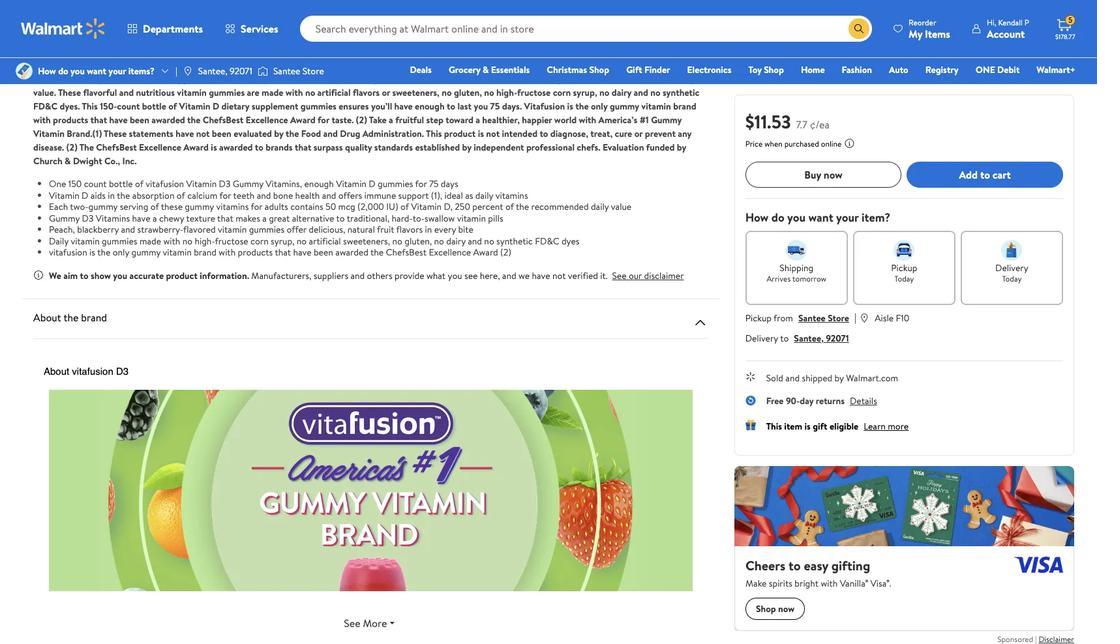 Task type: locate. For each thing, give the bounding box(es) containing it.
alternative right great
[[292, 212, 334, 225]]

suppliers
[[314, 269, 349, 282]]

calcium inside 'vitafusion vitamin d3 gummy vitamins are vitamin gummies that help support bones, teeth and the immune system (1). each delicious two-gummy serving provides a great-tasting and convenient alternative to traditional, hard-to-swallow vitamin pills. vitafusion believes that taste and nutrition can be fused together, ensuring that taking your dietary supplement is an easy and delicious part of your day. vitamin d, also known as the sunshine vitamin, aids in the absorption of calcium for teeth and bone health and provides immune support (1). each serving of these vitamin gummies provides 50 mcg (2,000 iu) of vitamin d, 250 percent of the recommended daily value. these flavorful and nutritious vitamin gummies are made with no artificial flavors or sweeteners, no gluten, no high-fructose corn syrup, no dairy and no synthetic fd&c dyes. this 150-count bottle of vitamin d dietary supplement gummies ensures you'll have enough to last you 75 days. vitafusion is the only gummy vitamin brand with products that have been awarded the chefsbest excellence award for taste. (2) take a fruitful step toward a healthier, happier world with america's #1 gummy vitamin brand.(1) these statements have not been evaluated by the food and drug administration. this product is not intended to diagnose, treat, cure or prevent any disease. (2) the chefsbest excellence award is awarded to brands that surpass quality standards established by independent professional chefs. evaluation funded by church & dwight co., inc.'
[[607, 59, 637, 72]]

teeth inside one 150 count bottle of vitafusion vitamin d3 gummy vitamins, enough vitamin d gummies for 75 days vitamin d aids in the absorption of calcium for teeth and bone health and offers immune support (1), ideal as daily vitamins each two-gummy serving of these gummy vitamins for adults contains 50 mcg (2,000 iu) of vitamin d, 250 percent of the recommended daily value gummy d3 vitamins have a chewy texture that makes a great alternative to traditional, hard-to-swallow vitamin pills peach, blackberry and strawberry-flavored vitamin gummies offer delicious, natural fruit flavors in every bite daily vitamin gummies made with no high-fructose corn syrup, no artificial sweeteners, no gluten, no dairy and no synthetic fd&c dyes​ vitafusion is the only gummy vitamin brand with products that have been awarded the chefsbest excellence award (2)
[[233, 189, 255, 202]]

to- inside one 150 count bottle of vitafusion vitamin d3 gummy vitamins, enough vitamin d gummies for 75 days vitamin d aids in the absorption of calcium for teeth and bone health and offers immune support (1), ideal as daily vitamins each two-gummy serving of these gummy vitamins for adults contains 50 mcg (2,000 iu) of vitamin d, 250 percent of the recommended daily value gummy d3 vitamins have a chewy texture that makes a great alternative to traditional, hard-to-swallow vitamin pills peach, blackberry and strawberry-flavored vitamin gummies offer delicious, natural fruit flavors in every bite daily vitamin gummies made with no high-fructose corn syrup, no artificial sweeteners, no gluten, no dairy and no synthetic fd&c dyes​ vitafusion is the only gummy vitamin brand with products that have been awarded the chefsbest excellence award (2)
[[413, 212, 425, 225]]

is
[[160, 59, 166, 72], [567, 100, 574, 113], [478, 127, 484, 140], [211, 141, 217, 154], [89, 246, 95, 259], [805, 420, 811, 433]]

chefsbest up evaluated
[[203, 114, 244, 127]]

artificial
[[318, 86, 351, 99], [309, 235, 341, 248]]

flavors inside 'vitafusion vitamin d3 gummy vitamins are vitamin gummies that help support bones, teeth and the immune system (1). each delicious two-gummy serving provides a great-tasting and convenient alternative to traditional, hard-to-swallow vitamin pills. vitafusion believes that taste and nutrition can be fused together, ensuring that taking your dietary supplement is an easy and delicious part of your day. vitamin d, also known as the sunshine vitamin, aids in the absorption of calcium for teeth and bone health and provides immune support (1). each serving of these vitamin gummies provides 50 mcg (2,000 iu) of vitamin d, 250 percent of the recommended daily value. these flavorful and nutritious vitamin gummies are made with no artificial flavors or sweeteners, no gluten, no high-fructose corn syrup, no dairy and no synthetic fd&c dyes. this 150-count bottle of vitamin d dietary supplement gummies ensures you'll have enough to last you 75 days. vitafusion is the only gummy vitamin brand with products that have been awarded the chefsbest excellence award for taste. (2) take a fruitful step toward a healthier, happier world with america's #1 gummy vitamin brand.(1) these statements have not been evaluated by the food and drug administration. this product is not intended to diagnose, treat, cure or prevent any disease. (2) the chefsbest excellence award is awarded to brands that surpass quality standards established by independent professional chefs. evaluation funded by church & dwight co., inc.'
[[353, 86, 380, 99]]

any
[[678, 127, 692, 140]]

1 horizontal spatial store
[[828, 312, 850, 325]]

dietary
[[80, 59, 108, 72], [222, 100, 250, 113]]

health inside 'vitafusion vitamin d3 gummy vitamins are vitamin gummies that help support bones, teeth and the immune system (1). each delicious two-gummy serving provides a great-tasting and convenient alternative to traditional, hard-to-swallow vitamin pills. vitafusion believes that taste and nutrition can be fused together, ensuring that taking your dietary supplement is an easy and delicious part of your day. vitamin d, also known as the sunshine vitamin, aids in the absorption of calcium for teeth and bone health and provides immune support (1). each serving of these vitamin gummies provides 50 mcg (2,000 iu) of vitamin d, 250 percent of the recommended daily value. these flavorful and nutritious vitamin gummies are made with no artificial flavors or sweeteners, no gluten, no high-fructose corn syrup, no dairy and no synthetic fd&c dyes. this 150-count bottle of vitamin d dietary supplement gummies ensures you'll have enough to last you 75 days. vitafusion is the only gummy vitamin brand with products that have been awarded the chefsbest excellence award for taste. (2) take a fruitful step toward a healthier, happier world with america's #1 gummy vitamin brand.(1) these statements have not been evaluated by the food and drug administration. this product is not intended to diagnose, treat, cure or prevent any disease. (2) the chefsbest excellence award is awarded to brands that surpass quality standards established by independent professional chefs. evaluation funded by church & dwight co., inc.'
[[55, 72, 80, 85]]

corn down makes at the left top of the page
[[251, 235, 269, 248]]

provides
[[651, 31, 685, 44], [99, 72, 133, 85], [374, 72, 408, 85]]

healthier,
[[482, 114, 520, 127]]

santee inside pickup from santee store |
[[799, 312, 826, 325]]

made inside one 150 count bottle of vitafusion vitamin d3 gummy vitamins, enough vitamin d gummies for 75 days vitamin d aids in the absorption of calcium for teeth and bone health and offers immune support (1), ideal as daily vitamins each two-gummy serving of these gummy vitamins for adults contains 50 mcg (2,000 iu) of vitamin d, 250 percent of the recommended daily value gummy d3 vitamins have a chewy texture that makes a great alternative to traditional, hard-to-swallow vitamin pills peach, blackberry and strawberry-flavored vitamin gummies offer delicious, natural fruit flavors in every bite daily vitamin gummies made with no high-fructose corn syrup, no artificial sweeteners, no gluten, no dairy and no synthetic fd&c dyes​ vitafusion is the only gummy vitamin brand with products that have been awarded the chefsbest excellence award (2)
[[140, 235, 161, 248]]

pickup for pickup today
[[891, 262, 918, 275]]

system
[[468, 31, 496, 44]]

awarded down evaluated
[[219, 141, 253, 154]]

returns
[[816, 395, 845, 408]]

(2,000 inside 'vitafusion vitamin d3 gummy vitamins are vitamin gummies that help support bones, teeth and the immune system (1). each delicious two-gummy serving provides a great-tasting and convenient alternative to traditional, hard-to-swallow vitamin pills. vitafusion believes that taste and nutrition can be fused together, ensuring that taking your dietary supplement is an easy and delicious part of your day. vitamin d, also known as the sunshine vitamin, aids in the absorption of calcium for teeth and bone health and provides immune support (1). each serving of these vitamin gummies provides 50 mcg (2,000 iu) of vitamin d, 250 percent of the recommended daily value. these flavorful and nutritious vitamin gummies are made with no artificial flavors or sweeteners, no gluten, no high-fructose corn syrup, no dairy and no synthetic fd&c dyes. this 150-count bottle of vitamin d dietary supplement gummies ensures you'll have enough to last you 75 days. vitafusion is the only gummy vitamin brand with products that have been awarded the chefsbest excellence award for taste. (2) take a fruitful step toward a healthier, happier world with america's #1 gummy vitamin brand.(1) these statements have not been evaluated by the food and drug administration. this product is not intended to diagnose, treat, cure or prevent any disease. (2) the chefsbest excellence award is awarded to brands that surpass quality standards established by independent professional chefs. evaluation funded by church & dwight co., inc.'
[[442, 72, 469, 85]]

percent inside one 150 count bottle of vitafusion vitamin d3 gummy vitamins, enough vitamin d gummies for 75 days vitamin d aids in the absorption of calcium for teeth and bone health and offers immune support (1), ideal as daily vitamins each two-gummy serving of these gummy vitamins for adults contains 50 mcg (2,000 iu) of vitamin d, 250 percent of the recommended daily value gummy d3 vitamins have a chewy texture that makes a great alternative to traditional, hard-to-swallow vitamin pills peach, blackberry and strawberry-flavored vitamin gummies offer delicious, natural fruit flavors in every bite daily vitamin gummies made with no high-fructose corn syrup, no artificial sweeteners, no gluten, no dairy and no synthetic fd&c dyes​ vitafusion is the only gummy vitamin brand with products that have been awarded the chefsbest excellence award (2)
[[473, 200, 503, 213]]

fructose
[[517, 86, 551, 99], [215, 235, 248, 248]]

verified
[[568, 269, 598, 282]]

dairy inside one 150 count bottle of vitafusion vitamin d3 gummy vitamins, enough vitamin d gummies for 75 days vitamin d aids in the absorption of calcium for teeth and bone health and offers immune support (1), ideal as daily vitamins each two-gummy serving of these gummy vitamins for adults contains 50 mcg (2,000 iu) of vitamin d, 250 percent of the recommended daily value gummy d3 vitamins have a chewy texture that makes a great alternative to traditional, hard-to-swallow vitamin pills peach, blackberry and strawberry-flavored vitamin gummies offer delicious, natural fruit flavors in every bite daily vitamin gummies made with no high-fructose corn syrup, no artificial sweeteners, no gluten, no dairy and no synthetic fd&c dyes​ vitafusion is the only gummy vitamin brand with products that have been awarded the chefsbest excellence award (2)
[[447, 235, 466, 248]]

high- up days.
[[497, 86, 517, 99]]

gummy up flavored on the top left of the page
[[185, 200, 214, 213]]

products inside 'vitafusion vitamin d3 gummy vitamins are vitamin gummies that help support bones, teeth and the immune system (1). each delicious two-gummy serving provides a great-tasting and convenient alternative to traditional, hard-to-swallow vitamin pills. vitafusion believes that taste and nutrition can be fused together, ensuring that taking your dietary supplement is an easy and delicious part of your day. vitamin d, also known as the sunshine vitamin, aids in the absorption of calcium for teeth and bone health and provides immune support (1). each serving of these vitamin gummies provides 50 mcg (2,000 iu) of vitamin d, 250 percent of the recommended daily value. these flavorful and nutritious vitamin gummies are made with no artificial flavors or sweeteners, no gluten, no high-fructose corn syrup, no dairy and no synthetic fd&c dyes. this 150-count bottle of vitamin d dietary supplement gummies ensures you'll have enough to last you 75 days. vitafusion is the only gummy vitamin brand with products that have been awarded the chefsbest excellence award for taste. (2) take a fruitful step toward a healthier, happier world with america's #1 gummy vitamin brand.(1) these statements have not been evaluated by the food and drug administration. this product is not intended to diagnose, treat, cure or prevent any disease. (2) the chefsbest excellence award is awarded to brands that surpass quality standards established by independent professional chefs. evaluation funded by church & dwight co., inc.'
[[53, 114, 88, 127]]

see our disclaimer button
[[612, 269, 684, 282]]

& inside the grocery & essentials link
[[483, 63, 489, 76]]

your left day.
[[282, 59, 300, 72]]

the up show
[[97, 246, 111, 259]]

0 vertical spatial alternative
[[151, 45, 194, 58]]

2 horizontal spatial d3
[[219, 177, 231, 191]]

these
[[58, 86, 81, 99], [104, 127, 127, 140]]

to- inside 'vitafusion vitamin d3 gummy vitamins are vitamin gummies that help support bones, teeth and the immune system (1). each delicious two-gummy serving provides a great-tasting and convenient alternative to traditional, hard-to-swallow vitamin pills. vitafusion believes that taste and nutrition can be fused together, ensuring that taking your dietary supplement is an easy and delicious part of your day. vitamin d, also known as the sunshine vitamin, aids in the absorption of calcium for teeth and bone health and provides immune support (1). each serving of these vitamin gummies provides 50 mcg (2,000 iu) of vitamin d, 250 percent of the recommended daily value. these flavorful and nutritious vitamin gummies are made with no artificial flavors or sweeteners, no gluten, no high-fructose corn syrup, no dairy and no synthetic fd&c dyes. this 150-count bottle of vitamin d dietary supplement gummies ensures you'll have enough to last you 75 days. vitafusion is the only gummy vitamin brand with products that have been awarded the chefsbest excellence award for taste. (2) take a fruitful step toward a healthier, happier world with america's #1 gummy vitamin brand.(1) these statements have not been evaluated by the food and drug administration. this product is not intended to diagnose, treat, cure or prevent any disease. (2) the chefsbest excellence award is awarded to brands that surpass quality standards established by independent professional chefs. evaluation funded by church & dwight co., inc.'
[[274, 45, 286, 58]]

day.
[[302, 59, 318, 72]]

iu) inside one 150 count bottle of vitafusion vitamin d3 gummy vitamins, enough vitamin d gummies for 75 days vitamin d aids in the absorption of calcium for teeth and bone health and offers immune support (1), ideal as daily vitamins each two-gummy serving of these gummy vitamins for adults contains 50 mcg (2,000 iu) of vitamin d, 250 percent of the recommended daily value gummy d3 vitamins have a chewy texture that makes a great alternative to traditional, hard-to-swallow vitamin pills peach, blackberry and strawberry-flavored vitamin gummies offer delicious, natural fruit flavors in every bite daily vitamin gummies made with no high-fructose corn syrup, no artificial sweeteners, no gluten, no dairy and no synthetic fd&c dyes​ vitafusion is the only gummy vitamin brand with products that have been awarded the chefsbest excellence award (2)
[[386, 200, 398, 213]]

store up santee, 92071 button
[[828, 312, 850, 325]]

1 horizontal spatial are
[[247, 86, 260, 99]]

$178.77
[[1056, 32, 1076, 41]]

arrives
[[767, 273, 791, 285]]

0 vertical spatial delicious
[[533, 31, 568, 44]]

0 vertical spatial corn
[[553, 86, 571, 99]]

is left gift
[[805, 420, 811, 433]]

0 vertical spatial products
[[53, 114, 88, 127]]

bottle down co.,
[[109, 177, 133, 191]]

0 horizontal spatial supplement
[[111, 59, 157, 72]]

(2) down ensures
[[356, 114, 367, 127]]

1 horizontal spatial product
[[444, 127, 476, 140]]

and left others
[[351, 269, 365, 282]]

1 vertical spatial see
[[344, 616, 361, 631]]

1 vertical spatial (2)
[[66, 141, 77, 154]]

0 vertical spatial dairy
[[612, 86, 632, 99]]

corn inside 'vitafusion vitamin d3 gummy vitamins are vitamin gummies that help support bones, teeth and the immune system (1). each delicious two-gummy serving provides a great-tasting and convenient alternative to traditional, hard-to-swallow vitamin pills. vitafusion believes that taste and nutrition can be fused together, ensuring that taking your dietary supplement is an easy and delicious part of your day. vitamin d, also known as the sunshine vitamin, aids in the absorption of calcium for teeth and bone health and provides immune support (1). each serving of these vitamin gummies provides 50 mcg (2,000 iu) of vitamin d, 250 percent of the recommended daily value. these flavorful and nutritious vitamin gummies are made with no artificial flavors or sweeteners, no gluten, no high-fructose corn syrup, no dairy and no synthetic fd&c dyes. this 150-count bottle of vitamin d dietary supplement gummies ensures you'll have enough to last you 75 days. vitafusion is the only gummy vitamin brand with products that have been awarded the chefsbest excellence award for taste. (2) take a fruitful step toward a healthier, happier world with america's #1 gummy vitamin brand.(1) these statements have not been evaluated by the food and drug administration. this product is not intended to diagnose, treat, cure or prevent any disease. (2) the chefsbest excellence award is awarded to brands that surpass quality standards established by independent professional chefs. evaluation funded by church & dwight co., inc.'
[[553, 86, 571, 99]]

1 horizontal spatial vitafusion
[[371, 45, 412, 58]]

dairy down the gift
[[612, 86, 632, 99]]

0 horizontal spatial vitafusion
[[33, 31, 74, 44]]

as inside 'vitafusion vitamin d3 gummy vitamins are vitamin gummies that help support bones, teeth and the immune system (1). each delicious two-gummy serving provides a great-tasting and convenient alternative to traditional, hard-to-swallow vitamin pills. vitafusion believes that taste and nutrition can be fused together, ensuring that taking your dietary supplement is an easy and delicious part of your day. vitamin d, also known as the sunshine vitamin, aids in the absorption of calcium for teeth and bone health and provides immune support (1). each serving of these vitamin gummies provides 50 mcg (2,000 iu) of vitamin d, 250 percent of the recommended daily value. these flavorful and nutritious vitamin gummies are made with no artificial flavors or sweeteners, no gluten, no high-fructose corn syrup, no dairy and no synthetic fd&c dyes. this 150-count bottle of vitamin d dietary supplement gummies ensures you'll have enough to last you 75 days. vitafusion is the only gummy vitamin brand with products that have been awarded the chefsbest excellence award for taste. (2) take a fruitful step toward a healthier, happier world with america's #1 gummy vitamin brand.(1) these statements have not been evaluated by the food and drug administration. this product is not intended to diagnose, treat, cure or prevent any disease. (2) the chefsbest excellence award is awarded to brands that surpass quality standards established by independent professional chefs. evaluation funded by church & dwight co., inc.'
[[411, 59, 419, 72]]

excellence down every
[[429, 246, 471, 259]]

1 vertical spatial alternative
[[292, 212, 334, 225]]

0 horizontal spatial corn
[[251, 235, 269, 248]]

departments button
[[116, 13, 214, 44]]

traditional, inside one 150 count bottle of vitafusion vitamin d3 gummy vitamins, enough vitamin d gummies for 75 days vitamin d aids in the absorption of calcium for teeth and bone health and offers immune support (1), ideal as daily vitamins each two-gummy serving of these gummy vitamins for adults contains 50 mcg (2,000 iu) of vitamin d, 250 percent of the recommended daily value gummy d3 vitamins have a chewy texture that makes a great alternative to traditional, hard-to-swallow vitamin pills peach, blackberry and strawberry-flavored vitamin gummies offer delicious, natural fruit flavors in every bite daily vitamin gummies made with no high-fructose corn syrup, no artificial sweeteners, no gluten, no dairy and no synthetic fd&c dyes​ vitafusion is the only gummy vitamin brand with products that have been awarded the chefsbest excellence award (2)
[[347, 212, 390, 225]]

sweeteners, up we aim to show you accurate product information. manufacturers, suppliers and others provide what you see here, and we have not verified it. see our disclaimer at the top of the page
[[343, 235, 390, 248]]

50
[[410, 72, 420, 85], [326, 200, 336, 213]]

the down can
[[535, 59, 549, 72]]

aids inside one 150 count bottle of vitafusion vitamin d3 gummy vitamins, enough vitamin d gummies for 75 days vitamin d aids in the absorption of calcium for teeth and bone health and offers immune support (1), ideal as daily vitamins each two-gummy serving of these gummy vitamins for adults contains 50 mcg (2,000 iu) of vitamin d, 250 percent of the recommended daily value gummy d3 vitamins have a chewy texture that makes a great alternative to traditional, hard-to-swallow vitamin pills peach, blackberry and strawberry-flavored vitamin gummies offer delicious, natural fruit flavors in every bite daily vitamin gummies made with no high-fructose corn syrup, no artificial sweeteners, no gluten, no dairy and no synthetic fd&c dyes​ vitafusion is the only gummy vitamin brand with products that have been awarded the chefsbest excellence award (2)
[[91, 189, 106, 202]]

diagnose,
[[551, 127, 589, 140]]

(2,000 down sunshine at the top of the page
[[442, 72, 469, 85]]

0 vertical spatial flavors
[[353, 86, 380, 99]]

 image for how do you want your items?
[[16, 63, 33, 80]]

santee store
[[273, 65, 324, 78]]

support left the (1),
[[398, 189, 429, 202]]

& right church
[[65, 155, 71, 168]]

1 vertical spatial supplement
[[252, 100, 299, 113]]

gluten,
[[454, 86, 482, 99], [405, 235, 432, 248]]

no up provide
[[392, 235, 403, 248]]

you right the last
[[474, 100, 488, 113]]

0 horizontal spatial provides
[[99, 72, 133, 85]]

0 vertical spatial mcg
[[422, 72, 440, 85]]

50 inside one 150 count bottle of vitafusion vitamin d3 gummy vitamins, enough vitamin d gummies for 75 days vitamin d aids in the absorption of calcium for teeth and bone health and offers immune support (1), ideal as daily vitamins each two-gummy serving of these gummy vitamins for adults contains 50 mcg (2,000 iu) of vitamin d, 250 percent of the recommended daily value gummy d3 vitamins have a chewy texture that makes a great alternative to traditional, hard-to-swallow vitamin pills peach, blackberry and strawberry-flavored vitamin gummies offer delicious, natural fruit flavors in every bite daily vitamin gummies made with no high-fructose corn syrup, no artificial sweeteners, no gluten, no dairy and no synthetic fd&c dyes​ vitafusion is the only gummy vitamin brand with products that have been awarded the chefsbest excellence award (2)
[[326, 200, 336, 213]]

shop inside 'link'
[[764, 63, 784, 76]]

(2,000 inside one 150 count bottle of vitafusion vitamin d3 gummy vitamins, enough vitamin d gummies for 75 days vitamin d aids in the absorption of calcium for teeth and bone health and offers immune support (1), ideal as daily vitamins each two-gummy serving of these gummy vitamins for adults contains 50 mcg (2,000 iu) of vitamin d, 250 percent of the recommended daily value gummy d3 vitamins have a chewy texture that makes a great alternative to traditional, hard-to-swallow vitamin pills peach, blackberry and strawberry-flavored vitamin gummies offer delicious, natural fruit flavors in every bite daily vitamin gummies made with no high-fructose corn syrup, no artificial sweeteners, no gluten, no dairy and no synthetic fd&c dyes​ vitafusion is the only gummy vitamin brand with products that have been awarded the chefsbest excellence award (2)
[[358, 200, 384, 213]]

1 horizontal spatial gluten,
[[454, 86, 482, 99]]

0 horizontal spatial daily
[[476, 189, 494, 202]]

(2) down the 'pills' on the top of the page
[[501, 246, 512, 259]]

a up electronics
[[687, 31, 692, 44]]

shop for christmas shop
[[590, 63, 610, 76]]

synthetic down finder
[[663, 86, 700, 99]]

fructose inside one 150 count bottle of vitafusion vitamin d3 gummy vitamins, enough vitamin d gummies for 75 days vitamin d aids in the absorption of calcium for teeth and bone health and offers immune support (1), ideal as daily vitamins each two-gummy serving of these gummy vitamins for adults contains 50 mcg (2,000 iu) of vitamin d, 250 percent of the recommended daily value gummy d3 vitamins have a chewy texture that makes a great alternative to traditional, hard-to-swallow vitamin pills peach, blackberry and strawberry-flavored vitamin gummies offer delicious, natural fruit flavors in every bite daily vitamin gummies made with no high-fructose corn syrup, no artificial sweeteners, no gluten, no dairy and no synthetic fd&c dyes​ vitafusion is the only gummy vitamin brand with products that have been awarded the chefsbest excellence award (2)
[[215, 235, 248, 248]]

the up others
[[371, 246, 384, 259]]

world
[[555, 114, 577, 127]]

0 horizontal spatial (2)
[[66, 141, 77, 154]]

synthetic inside 'vitafusion vitamin d3 gummy vitamins are vitamin gummies that help support bones, teeth and the immune system (1). each delicious two-gummy serving provides a great-tasting and convenient alternative to traditional, hard-to-swallow vitamin pills. vitafusion believes that taste and nutrition can be fused together, ensuring that taking your dietary supplement is an easy and delicious part of your day. vitamin d, also known as the sunshine vitamin, aids in the absorption of calcium for teeth and bone health and provides immune support (1). each serving of these vitamin gummies provides 50 mcg (2,000 iu) of vitamin d, 250 percent of the recommended daily value. these flavorful and nutritious vitamin gummies are made with no artificial flavors or sweeteners, no gluten, no high-fructose corn syrup, no dairy and no synthetic fd&c dyes. this 150-count bottle of vitamin d dietary supplement gummies ensures you'll have enough to last you 75 days. vitafusion is the only gummy vitamin brand with products that have been awarded the chefsbest excellence award for taste. (2) take a fruitful step toward a healthier, happier world with america's #1 gummy vitamin brand.(1) these statements have not been evaluated by the food and drug administration. this product is not intended to diagnose, treat, cure or prevent any disease. (2) the chefsbest excellence award is awarded to brands that surpass quality standards established by independent professional chefs. evaluation funded by church & dwight co., inc.'
[[663, 86, 700, 99]]

0 vertical spatial vitafusion
[[146, 177, 184, 191]]

been inside one 150 count bottle of vitafusion vitamin d3 gummy vitamins, enough vitamin d gummies for 75 days vitamin d aids in the absorption of calcium for teeth and bone health and offers immune support (1), ideal as daily vitamins each two-gummy serving of these gummy vitamins for adults contains 50 mcg (2,000 iu) of vitamin d, 250 percent of the recommended daily value gummy d3 vitamins have a chewy texture that makes a great alternative to traditional, hard-to-swallow vitamin pills peach, blackberry and strawberry-flavored vitamin gummies offer delicious, natural fruit flavors in every bite daily vitamin gummies made with no high-fructose corn syrup, no artificial sweeteners, no gluten, no dairy and no synthetic fd&c dyes​ vitafusion is the only gummy vitamin brand with products that have been awarded the chefsbest excellence award (2)
[[314, 246, 333, 259]]

with down santee store
[[286, 86, 303, 99]]

support inside one 150 count bottle of vitafusion vitamin d3 gummy vitamins, enough vitamin d gummies for 75 days vitamin d aids in the absorption of calcium for teeth and bone health and offers immune support (1), ideal as daily vitamins each two-gummy serving of these gummy vitamins for adults contains 50 mcg (2,000 iu) of vitamin d, 250 percent of the recommended daily value gummy d3 vitamins have a chewy texture that makes a great alternative to traditional, hard-to-swallow vitamin pills peach, blackberry and strawberry-flavored vitamin gummies offer delicious, natural fruit flavors in every bite daily vitamin gummies made with no high-fructose corn syrup, no artificial sweeteners, no gluten, no dairy and no synthetic fd&c dyes​ vitafusion is the only gummy vitamin brand with products that have been awarded the chefsbest excellence award (2)
[[398, 189, 429, 202]]

gift
[[627, 63, 643, 76]]

0 horizontal spatial 50
[[326, 200, 336, 213]]

0 vertical spatial immune
[[434, 31, 466, 44]]

pickup
[[891, 262, 918, 275], [746, 312, 772, 325]]

absorption inside 'vitafusion vitamin d3 gummy vitamins are vitamin gummies that help support bones, teeth and the immune system (1). each delicious two-gummy serving provides a great-tasting and convenient alternative to traditional, hard-to-swallow vitamin pills. vitafusion believes that taste and nutrition can be fused together, ensuring that taking your dietary supplement is an easy and delicious part of your day. vitamin d, also known as the sunshine vitamin, aids in the absorption of calcium for teeth and bone health and provides immune support (1). each serving of these vitamin gummies provides 50 mcg (2,000 iu) of vitamin d, 250 percent of the recommended daily value. these flavorful and nutritious vitamin gummies are made with no artificial flavors or sweeteners, no gluten, no high-fructose corn syrup, no dairy and no synthetic fd&c dyes. this 150-count bottle of vitamin d dietary supplement gummies ensures you'll have enough to last you 75 days. vitafusion is the only gummy vitamin brand with products that have been awarded the chefsbest excellence award for taste. (2) take a fruitful step toward a healthier, happier world with america's #1 gummy vitamin brand.(1) these statements have not been evaluated by the food and drug administration. this product is not intended to diagnose, treat, cure or prevent any disease. (2) the chefsbest excellence award is awarded to brands that surpass quality standards established by independent professional chefs. evaluation funded by church & dwight co., inc.'
[[551, 59, 594, 72]]

services button
[[214, 13, 289, 44]]

and right finder
[[677, 59, 691, 72]]

award
[[290, 114, 316, 127], [184, 141, 209, 154], [473, 246, 498, 259]]

1 horizontal spatial santee
[[799, 312, 826, 325]]

today inside the delivery today
[[1003, 273, 1022, 285]]

daily
[[677, 72, 696, 85], [476, 189, 494, 202], [591, 200, 609, 213]]

1 vertical spatial two-
[[70, 200, 88, 213]]

0 horizontal spatial delicious
[[216, 59, 251, 72]]

today for pickup
[[895, 273, 914, 285]]

vitamin up texture
[[186, 177, 217, 191]]

awarded
[[152, 114, 185, 127], [219, 141, 253, 154], [336, 246, 369, 259]]

dwight
[[73, 155, 102, 168]]

0 horizontal spatial been
[[130, 114, 149, 127]]

brand inside 'vitafusion vitamin d3 gummy vitamins are vitamin gummies that help support bones, teeth and the immune system (1). each delicious two-gummy serving provides a great-tasting and convenient alternative to traditional, hard-to-swallow vitamin pills. vitafusion believes that taste and nutrition can be fused together, ensuring that taking your dietary supplement is an easy and delicious part of your day. vitamin d, also known as the sunshine vitamin, aids in the absorption of calcium for teeth and bone health and provides immune support (1). each serving of these vitamin gummies provides 50 mcg (2,000 iu) of vitamin d, 250 percent of the recommended daily value. these flavorful and nutritious vitamin gummies are made with no artificial flavors or sweeteners, no gluten, no high-fructose corn syrup, no dairy and no synthetic fd&c dyes. this 150-count bottle of vitamin d dietary supplement gummies ensures you'll have enough to last you 75 days. vitafusion is the only gummy vitamin brand with products that have been awarded the chefsbest excellence award for taste. (2) take a fruitful step toward a healthier, happier world with america's #1 gummy vitamin brand.(1) these statements have not been evaluated by the food and drug administration. this product is not intended to diagnose, treat, cure or prevent any disease. (2) the chefsbest excellence award is awarded to brands that surpass quality standards established by independent professional chefs. evaluation funded by church & dwight co., inc.'
[[674, 100, 697, 113]]

absorption up the chewy
[[132, 189, 175, 202]]

today inside pickup today
[[895, 273, 914, 285]]

health inside one 150 count bottle of vitafusion vitamin d3 gummy vitamins, enough vitamin d gummies for 75 days vitamin d aids in the absorption of calcium for teeth and bone health and offers immune support (1), ideal as daily vitamins each two-gummy serving of these gummy vitamins for adults contains 50 mcg (2,000 iu) of vitamin d, 250 percent of the recommended daily value gummy d3 vitamins have a chewy texture that makes a great alternative to traditional, hard-to-swallow vitamin pills peach, blackberry and strawberry-flavored vitamin gummies offer delicious, natural fruit flavors in every bite daily vitamin gummies made with no high-fructose corn syrup, no artificial sweeteners, no gluten, no dairy and no synthetic fd&c dyes​ vitafusion is the only gummy vitamin brand with products that have been awarded the chefsbest excellence award (2)
[[295, 189, 320, 202]]

percent down fused
[[558, 72, 589, 85]]

support right help at top
[[316, 31, 348, 44]]

syrup, inside one 150 count bottle of vitafusion vitamin d3 gummy vitamins, enough vitamin d gummies for 75 days vitamin d aids in the absorption of calcium for teeth and bone health and offers immune support (1), ideal as daily vitamins each two-gummy serving of these gummy vitamins for adults contains 50 mcg (2,000 iu) of vitamin d, 250 percent of the recommended daily value gummy d3 vitamins have a chewy texture that makes a great alternative to traditional, hard-to-swallow vitamin pills peach, blackberry and strawberry-flavored vitamin gummies offer delicious, natural fruit flavors in every bite daily vitamin gummies made with no high-fructose corn syrup, no artificial sweeteners, no gluten, no dairy and no synthetic fd&c dyes​ vitafusion is the only gummy vitamin brand with products that have been awarded the chefsbest excellence award (2)
[[271, 235, 295, 248]]

1 vertical spatial high-
[[195, 235, 215, 248]]

add to cart button
[[907, 162, 1064, 188]]

0 vertical spatial high-
[[497, 86, 517, 99]]

want for item?
[[809, 209, 834, 226]]

artificial inside one 150 count bottle of vitafusion vitamin d3 gummy vitamins, enough vitamin d gummies for 75 days vitamin d aids in the absorption of calcium for teeth and bone health and offers immune support (1), ideal as daily vitamins each two-gummy serving of these gummy vitamins for adults contains 50 mcg (2,000 iu) of vitamin d, 250 percent of the recommended daily value gummy d3 vitamins have a chewy texture that makes a great alternative to traditional, hard-to-swallow vitamin pills peach, blackberry and strawberry-flavored vitamin gummies offer delicious, natural fruit flavors in every bite daily vitamin gummies made with no high-fructose corn syrup, no artificial sweeteners, no gluten, no dairy and no synthetic fd&c dyes​ vitafusion is the only gummy vitamin brand with products that have been awarded the chefsbest excellence award (2)
[[309, 235, 341, 248]]

in inside 'vitafusion vitamin d3 gummy vitamins are vitamin gummies that help support bones, teeth and the immune system (1). each delicious two-gummy serving provides a great-tasting and convenient alternative to traditional, hard-to-swallow vitamin pills. vitafusion believes that taste and nutrition can be fused together, ensuring that taking your dietary supplement is an easy and delicious part of your day. vitamin d, also known as the sunshine vitamin, aids in the absorption of calcium for teeth and bone health and provides immune support (1). each serving of these vitamin gummies provides 50 mcg (2,000 iu) of vitamin d, 250 percent of the recommended daily value. these flavorful and nutritious vitamin gummies are made with no artificial flavors or sweeteners, no gluten, no high-fructose corn syrup, no dairy and no synthetic fd&c dyes. this 150-count bottle of vitamin d dietary supplement gummies ensures you'll have enough to last you 75 days. vitafusion is the only gummy vitamin brand with products that have been awarded the chefsbest excellence award for taste. (2) take a fruitful step toward a healthier, happier world with america's #1 gummy vitamin brand.(1) these statements have not been evaluated by the food and drug administration. this product is not intended to diagnose, treat, cure or prevent any disease. (2) the chefsbest excellence award is awarded to brands that surpass quality standards established by independent professional chefs. evaluation funded by church & dwight co., inc.'
[[526, 59, 533, 72]]

not left verified
[[553, 269, 566, 282]]

d, down pills.
[[354, 59, 363, 72]]

vitafusion up aim on the left
[[49, 246, 87, 259]]

0 horizontal spatial traditional,
[[207, 45, 251, 58]]

is inside one 150 count bottle of vitafusion vitamin d3 gummy vitamins, enough vitamin d gummies for 75 days vitamin d aids in the absorption of calcium for teeth and bone health and offers immune support (1), ideal as daily vitamins each two-gummy serving of these gummy vitamins for adults contains 50 mcg (2,000 iu) of vitamin d, 250 percent of the recommended daily value gummy d3 vitamins have a chewy texture that makes a great alternative to traditional, hard-to-swallow vitamin pills peach, blackberry and strawberry-flavored vitamin gummies offer delicious, natural fruit flavors in every bite daily vitamin gummies made with no high-fructose corn syrup, no artificial sweeteners, no gluten, no dairy and no synthetic fd&c dyes​ vitafusion is the only gummy vitamin brand with products that have been awarded the chefsbest excellence award (2)
[[89, 246, 95, 259]]

of down 'inc.'
[[135, 177, 144, 191]]

d3 inside 'vitafusion vitamin d3 gummy vitamins are vitamin gummies that help support bones, teeth and the immune system (1). each delicious two-gummy serving provides a great-tasting and convenient alternative to traditional, hard-to-swallow vitamin pills. vitafusion believes that taste and nutrition can be fused together, ensuring that taking your dietary supplement is an easy and delicious part of your day. vitamin d, also known as the sunshine vitamin, aids in the absorption of calcium for teeth and bone health and provides immune support (1). each serving of these vitamin gummies provides 50 mcg (2,000 iu) of vitamin d, 250 percent of the recommended daily value. these flavorful and nutritious vitamin gummies are made with no artificial flavors or sweeteners, no gluten, no high-fructose corn syrup, no dairy and no synthetic fd&c dyes. this 150-count bottle of vitamin d dietary supplement gummies ensures you'll have enough to last you 75 days. vitafusion is the only gummy vitamin brand with products that have been awarded the chefsbest excellence award for taste. (2) take a fruitful step toward a healthier, happier world with america's #1 gummy vitamin brand.(1) these statements have not been evaluated by the food and drug administration. this product is not intended to diagnose, treat, cure or prevent any disease. (2) the chefsbest excellence award is awarded to brands that surpass quality standards established by independent professional chefs. evaluation funded by church & dwight co., inc.'
[[110, 31, 121, 44]]

shop down together, at the right
[[590, 63, 610, 76]]

vitamins inside one 150 count bottle of vitafusion vitamin d3 gummy vitamins, enough vitamin d gummies for 75 days vitamin d aids in the absorption of calcium for teeth and bone health and offers immune support (1), ideal as daily vitamins each two-gummy serving of these gummy vitamins for adults contains 50 mcg (2,000 iu) of vitamin d, 250 percent of the recommended daily value gummy d3 vitamins have a chewy texture that makes a great alternative to traditional, hard-to-swallow vitamin pills peach, blackberry and strawberry-flavored vitamin gummies offer delicious, natural fruit flavors in every bite daily vitamin gummies made with no high-fructose corn syrup, no artificial sweeteners, no gluten, no dairy and no synthetic fd&c dyes​ vitafusion is the only gummy vitamin brand with products that have been awarded the chefsbest excellence award (2)
[[96, 212, 130, 225]]

fruit
[[377, 223, 394, 236]]

happier
[[522, 114, 552, 127]]

to up "easy"
[[196, 45, 204, 58]]

and up vitamin,
[[489, 45, 504, 58]]

about the brand image
[[693, 315, 708, 331]]

0 vertical spatial hard-
[[253, 45, 274, 58]]

alternative
[[151, 45, 194, 58], [292, 212, 334, 225]]

santee store button
[[799, 312, 850, 325]]

add to cart
[[960, 168, 1011, 182]]

2 horizontal spatial excellence
[[429, 246, 471, 259]]

75 inside one 150 count bottle of vitafusion vitamin d3 gummy vitamins, enough vitamin d gummies for 75 days vitamin d aids in the absorption of calcium for teeth and bone health and offers immune support (1), ideal as daily vitamins each two-gummy serving of these gummy vitamins for adults contains 50 mcg (2,000 iu) of vitamin d, 250 percent of the recommended daily value gummy d3 vitamins have a chewy texture that makes a great alternative to traditional, hard-to-swallow vitamin pills peach, blackberry and strawberry-flavored vitamin gummies offer delicious, natural fruit flavors in every bite daily vitamin gummies made with no high-fructose corn syrup, no artificial sweeteners, no gluten, no dairy and no synthetic fd&c dyes​ vitafusion is the only gummy vitamin brand with products that have been awarded the chefsbest excellence award (2)
[[429, 177, 439, 191]]

1 today from the left
[[895, 273, 914, 285]]

how for how do you want your items?
[[38, 65, 56, 78]]

to
[[196, 45, 204, 58], [447, 100, 456, 113], [540, 127, 548, 140], [255, 141, 264, 154], [981, 168, 991, 182], [336, 212, 345, 225], [80, 269, 88, 282], [781, 332, 789, 345]]

our
[[629, 269, 642, 282]]

recommended inside one 150 count bottle of vitafusion vitamin d3 gummy vitamins, enough vitamin d gummies for 75 days vitamin d aids in the absorption of calcium for teeth and bone health and offers immune support (1), ideal as daily vitamins each two-gummy serving of these gummy vitamins for adults contains 50 mcg (2,000 iu) of vitamin d, 250 percent of the recommended daily value gummy d3 vitamins have a chewy texture that makes a great alternative to traditional, hard-to-swallow vitamin pills peach, blackberry and strawberry-flavored vitamin gummies offer delicious, natural fruit flavors in every bite daily vitamin gummies made with no high-fructose corn syrup, no artificial sweeteners, no gluten, no dairy and no synthetic fd&c dyes​ vitafusion is the only gummy vitamin brand with products that have been awarded the chefsbest excellence award (2)
[[532, 200, 589, 213]]

1 vertical spatial calcium
[[187, 189, 217, 202]]

vitafusion vitamin d3 gummy vitamins are vitamin gummies that help support bones, teeth and the immune system (1). each delicious two-gummy serving provides a great-tasting and convenient alternative to traditional, hard-to-swallow vitamin pills. vitafusion believes that taste and nutrition can be fused together, ensuring that taking your dietary supplement is an easy and delicious part of your day. vitamin d, also known as the sunshine vitamin, aids in the absorption of calcium for teeth and bone health and provides immune support (1). each serving of these vitamin gummies provides 50 mcg (2,000 iu) of vitamin d, 250 percent of the recommended daily value. these flavorful and nutritious vitamin gummies are made with no artificial flavors or sweeteners, no gluten, no high-fructose corn syrup, no dairy and no synthetic fd&c dyes. this 150-count bottle of vitamin d dietary supplement gummies ensures you'll have enough to last you 75 days. vitafusion is the only gummy vitamin brand with products that have been awarded the chefsbest excellence award for taste. (2) take a fruitful step toward a healthier, happier world with america's #1 gummy vitamin brand.(1) these statements have not been evaluated by the food and drug administration. this product is not intended to diagnose, treat, cure or prevent any disease. (2) the chefsbest excellence award is awarded to brands that surpass quality standards established by independent professional chefs. evaluation funded by church & dwight co., inc.
[[33, 31, 700, 168]]

fruitful
[[396, 114, 424, 127]]

pickup from santee store |
[[746, 311, 857, 325]]

store down help at top
[[303, 65, 324, 78]]

sweeteners, inside 'vitafusion vitamin d3 gummy vitamins are vitamin gummies that help support bones, teeth and the immune system (1). each delicious two-gummy serving provides a great-tasting and convenient alternative to traditional, hard-to-swallow vitamin pills. vitafusion believes that taste and nutrition can be fused together, ensuring that taking your dietary supplement is an easy and delicious part of your day. vitamin d, also known as the sunshine vitamin, aids in the absorption of calcium for teeth and bone health and provides immune support (1). each serving of these vitamin gummies provides 50 mcg (2,000 iu) of vitamin d, 250 percent of the recommended daily value. these flavorful and nutritious vitamin gummies are made with no artificial flavors or sweeteners, no gluten, no high-fructose corn syrup, no dairy and no synthetic fd&c dyes. this 150-count bottle of vitamin d dietary supplement gummies ensures you'll have enough to last you 75 days. vitafusion is the only gummy vitamin brand with products that have been awarded the chefsbest excellence award for taste. (2) take a fruitful step toward a healthier, happier world with america's #1 gummy vitamin brand.(1) these statements have not been evaluated by the food and drug administration. this product is not intended to diagnose, treat, cure or prevent any disease. (2) the chefsbest excellence award is awarded to brands that surpass quality standards established by independent professional chefs. evaluation funded by church & dwight co., inc.'
[[393, 86, 440, 99]]

1 vertical spatial health
[[295, 189, 320, 202]]

daily
[[49, 235, 69, 248]]

vitafusion
[[33, 31, 74, 44], [371, 45, 412, 58], [524, 100, 565, 113]]

made
[[262, 86, 284, 99], [140, 235, 161, 248]]

intent image for delivery image
[[1002, 240, 1023, 261]]

corn inside one 150 count bottle of vitafusion vitamin d3 gummy vitamins, enough vitamin d gummies for 75 days vitamin d aids in the absorption of calcium for teeth and bone health and offers immune support (1), ideal as daily vitamins each two-gummy serving of these gummy vitamins for adults contains 50 mcg (2,000 iu) of vitamin d, 250 percent of the recommended daily value gummy d3 vitamins have a chewy texture that makes a great alternative to traditional, hard-to-swallow vitamin pills peach, blackberry and strawberry-flavored vitamin gummies offer delicious, natural fruit flavors in every bite daily vitamin gummies made with no high-fructose corn syrup, no artificial sweeteners, no gluten, no dairy and no synthetic fd&c dyes​ vitafusion is the only gummy vitamin brand with products that have been awarded the chefsbest excellence award (2)
[[251, 235, 269, 248]]

1 vertical spatial products
[[238, 246, 273, 259]]

have
[[395, 100, 413, 113], [109, 114, 128, 127], [176, 127, 194, 140], [132, 212, 150, 225], [293, 246, 312, 259], [532, 269, 550, 282]]

two- down 150
[[70, 200, 88, 213]]

chefsbest inside one 150 count bottle of vitafusion vitamin d3 gummy vitamins, enough vitamin d gummies for 75 days vitamin d aids in the absorption of calcium for teeth and bone health and offers immune support (1), ideal as daily vitamins each two-gummy serving of these gummy vitamins for adults contains 50 mcg (2,000 iu) of vitamin d, 250 percent of the recommended daily value gummy d3 vitamins have a chewy texture that makes a great alternative to traditional, hard-to-swallow vitamin pills peach, blackberry and strawberry-flavored vitamin gummies offer delicious, natural fruit flavors in every bite daily vitamin gummies made with no high-fructose corn syrup, no artificial sweeteners, no gluten, no dairy and no synthetic fd&c dyes​ vitafusion is the only gummy vitamin brand with products that have been awarded the chefsbest excellence award (2)
[[386, 246, 427, 259]]

each
[[512, 31, 531, 44], [217, 72, 236, 85], [49, 200, 68, 213]]

2 shop from the left
[[764, 63, 784, 76]]

or up you'll
[[382, 86, 390, 99]]

each down services popup button
[[217, 72, 236, 85]]

count inside one 150 count bottle of vitafusion vitamin d3 gummy vitamins, enough vitamin d gummies for 75 days vitamin d aids in the absorption of calcium for teeth and bone health and offers immune support (1), ideal as daily vitamins each two-gummy serving of these gummy vitamins for adults contains 50 mcg (2,000 iu) of vitamin d, 250 percent of the recommended daily value gummy d3 vitamins have a chewy texture that makes a great alternative to traditional, hard-to-swallow vitamin pills peach, blackberry and strawberry-flavored vitamin gummies offer delicious, natural fruit flavors in every bite daily vitamin gummies made with no high-fructose corn syrup, no artificial sweeteners, no gluten, no dairy and no synthetic fd&c dyes​ vitafusion is the only gummy vitamin brand with products that have been awarded the chefsbest excellence award (2)
[[84, 177, 107, 191]]

0 vertical spatial d3
[[110, 31, 121, 44]]

1 vertical spatial do
[[772, 209, 785, 226]]

gifting made easy image
[[746, 420, 756, 431]]

vitafusion up great-
[[33, 31, 74, 44]]

0 vertical spatial (2,000
[[442, 72, 469, 85]]

vitamins left strawberry-
[[96, 212, 130, 225]]

store inside pickup from santee store |
[[828, 312, 850, 325]]

1 horizontal spatial these
[[104, 127, 127, 140]]

excellence up evaluated
[[246, 114, 288, 127]]

of right christmas
[[591, 72, 600, 85]]

d,
[[354, 59, 363, 72], [529, 72, 539, 85], [444, 200, 453, 213]]

1 horizontal spatial vitafusion
[[146, 177, 184, 191]]

or down #1
[[635, 127, 643, 140]]

1 horizontal spatial iu)
[[471, 72, 483, 85]]

0 horizontal spatial swallow
[[286, 45, 317, 58]]

2 vertical spatial d3
[[82, 212, 94, 225]]

delivery
[[996, 262, 1029, 275], [746, 332, 779, 345]]

 image
[[183, 66, 193, 76]]

1 vertical spatial &
[[65, 155, 71, 168]]

gummy up america's
[[610, 100, 639, 113]]

independent
[[474, 141, 524, 154]]

delicious
[[533, 31, 568, 44], [216, 59, 251, 72]]

mcg down sunshine at the top of the page
[[422, 72, 440, 85]]

the left food
[[286, 127, 299, 140]]

2 today from the left
[[1003, 273, 1022, 285]]

two-
[[570, 31, 589, 44], [70, 200, 88, 213]]

sweeteners, down deals
[[393, 86, 440, 99]]

mcg inside one 150 count bottle of vitafusion vitamin d3 gummy vitamins, enough vitamin d gummies for 75 days vitamin d aids in the absorption of calcium for teeth and bone health and offers immune support (1), ideal as daily vitamins each two-gummy serving of these gummy vitamins for adults contains 50 mcg (2,000 iu) of vitamin d, 250 percent of the recommended daily value gummy d3 vitamins have a chewy texture that makes a great alternative to traditional, hard-to-swallow vitamin pills peach, blackberry and strawberry-flavored vitamin gummies offer delicious, natural fruit flavors in every bite daily vitamin gummies made with no high-fructose corn syrup, no artificial sweeteners, no gluten, no dairy and no synthetic fd&c dyes​ vitafusion is the only gummy vitamin brand with products that have been awarded the chefsbest excellence award (2)
[[338, 200, 355, 213]]

1 horizontal spatial as
[[465, 189, 473, 202]]

want
[[87, 65, 106, 78], [809, 209, 834, 226]]

daily left value
[[591, 200, 609, 213]]

you inside 'vitafusion vitamin d3 gummy vitamins are vitamin gummies that help support bones, teeth and the immune system (1). each delicious two-gummy serving provides a great-tasting and convenient alternative to traditional, hard-to-swallow vitamin pills. vitafusion believes that taste and nutrition can be fused together, ensuring that taking your dietary supplement is an easy and delicious part of your day. vitamin d, also known as the sunshine vitamin, aids in the absorption of calcium for teeth and bone health and provides immune support (1). each serving of these vitamin gummies provides 50 mcg (2,000 iu) of vitamin d, 250 percent of the recommended daily value. these flavorful and nutritious vitamin gummies are made with no artificial flavors or sweeteners, no gluten, no high-fructose corn syrup, no dairy and no synthetic fd&c dyes. this 150-count bottle of vitamin d dietary supplement gummies ensures you'll have enough to last you 75 days. vitafusion is the only gummy vitamin brand with products that have been awarded the chefsbest excellence award for taste. (2) take a fruitful step toward a healthier, happier world with america's #1 gummy vitamin brand.(1) these statements have not been evaluated by the food and drug administration. this product is not intended to diagnose, treat, cure or prevent any disease. (2) the chefsbest excellence award is awarded to brands that surpass quality standards established by independent professional chefs. evaluation funded by church & dwight co., inc.'
[[474, 100, 488, 113]]

vitamins inside 'vitafusion vitamin d3 gummy vitamins are vitamin gummies that help support bones, teeth and the immune system (1). each delicious two-gummy serving provides a great-tasting and convenient alternative to traditional, hard-to-swallow vitamin pills. vitafusion believes that taste and nutrition can be fused together, ensuring that taking your dietary supplement is an easy and delicious part of your day. vitamin d, also known as the sunshine vitamin, aids in the absorption of calcium for teeth and bone health and provides immune support (1). each serving of these vitamin gummies provides 50 mcg (2,000 iu) of vitamin d, 250 percent of the recommended daily value. these flavorful and nutritious vitamin gummies are made with no artificial flavors or sweeteners, no gluten, no high-fructose corn syrup, no dairy and no synthetic fd&c dyes. this 150-count bottle of vitamin d dietary supplement gummies ensures you'll have enough to last you 75 days. vitafusion is the only gummy vitamin brand with products that have been awarded the chefsbest excellence award for taste. (2) take a fruitful step toward a healthier, happier world with america's #1 gummy vitamin brand.(1) these statements have not been evaluated by the food and drug administration. this product is not intended to diagnose, treat, cure or prevent any disease. (2) the chefsbest excellence award is awarded to brands that surpass quality standards established by independent professional chefs. evaluation funded by church & dwight co., inc.'
[[156, 31, 191, 44]]

50 left offers
[[326, 200, 336, 213]]

1 vertical spatial (1).
[[203, 72, 214, 85]]

gummies up part
[[240, 31, 276, 44]]

0 vertical spatial bottle
[[142, 100, 166, 113]]

0 vertical spatial fd&c
[[33, 100, 58, 113]]

1 vertical spatial or
[[635, 127, 643, 140]]

0 vertical spatial 92071
[[230, 65, 252, 78]]

items?
[[128, 65, 155, 78]]

(2,000
[[442, 72, 469, 85], [358, 200, 384, 213]]

of down part
[[269, 72, 278, 85]]

(1),
[[431, 189, 443, 202]]

surpass
[[314, 141, 343, 154]]

offers
[[339, 189, 362, 202]]

gluten, up the last
[[454, 86, 482, 99]]

serving inside one 150 count bottle of vitafusion vitamin d3 gummy vitamins, enough vitamin d gummies for 75 days vitamin d aids in the absorption of calcium for teeth and bone health and offers immune support (1), ideal as daily vitamins each two-gummy serving of these gummy vitamins for adults contains 50 mcg (2,000 iu) of vitamin d, 250 percent of the recommended daily value gummy d3 vitamins have a chewy texture that makes a great alternative to traditional, hard-to-swallow vitamin pills peach, blackberry and strawberry-flavored vitamin gummies offer delicious, natural fruit flavors in every bite daily vitamin gummies made with no high-fructose corn syrup, no artificial sweeteners, no gluten, no dairy and no synthetic fd&c dyes​ vitafusion is the only gummy vitamin brand with products that have been awarded the chefsbest excellence award (2)
[[120, 200, 148, 213]]

supplement down the convenient
[[111, 59, 157, 72]]

1 vertical spatial |
[[855, 311, 857, 325]]

2 horizontal spatial teeth
[[653, 59, 675, 72]]

syrup, down great
[[271, 235, 295, 248]]

1 vertical spatial absorption
[[132, 189, 175, 202]]

0 vertical spatial are
[[194, 31, 206, 44]]

0 horizontal spatial hard-
[[253, 45, 274, 58]]

bone inside 'vitafusion vitamin d3 gummy vitamins are vitamin gummies that help support bones, teeth and the immune system (1). each delicious two-gummy serving provides a great-tasting and convenient alternative to traditional, hard-to-swallow vitamin pills. vitafusion believes that taste and nutrition can be fused together, ensuring that taking your dietary supplement is an easy and delicious part of your day. vitamin d, also known as the sunshine vitamin, aids in the absorption of calcium for teeth and bone health and provides immune support (1). each serving of these vitamin gummies provides 50 mcg (2,000 iu) of vitamin d, 250 percent of the recommended daily value. these flavorful and nutritious vitamin gummies are made with no artificial flavors or sweeteners, no gluten, no high-fructose corn syrup, no dairy and no synthetic fd&c dyes. this 150-count bottle of vitamin d dietary supplement gummies ensures you'll have enough to last you 75 days. vitafusion is the only gummy vitamin brand with products that have been awarded the chefsbest excellence award for taste. (2) take a fruitful step toward a healthier, happier world with america's #1 gummy vitamin brand.(1) these statements have not been evaluated by the food and drug administration. this product is not intended to diagnose, treat, cure or prevent any disease. (2) the chefsbest excellence award is awarded to brands that surpass quality standards established by independent professional chefs. evaluation funded by church & dwight co., inc.'
[[33, 72, 53, 85]]

products inside one 150 count bottle of vitafusion vitamin d3 gummy vitamins, enough vitamin d gummies for 75 days vitamin d aids in the absorption of calcium for teeth and bone health and offers immune support (1), ideal as daily vitamins each two-gummy serving of these gummy vitamins for adults contains 50 mcg (2,000 iu) of vitamin d, 250 percent of the recommended daily value gummy d3 vitamins have a chewy texture that makes a great alternative to traditional, hard-to-swallow vitamin pills peach, blackberry and strawberry-flavored vitamin gummies offer delicious, natural fruit flavors in every bite daily vitamin gummies made with no high-fructose corn syrup, no artificial sweeteners, no gluten, no dairy and no synthetic fd&c dyes​ vitafusion is the only gummy vitamin brand with products that have been awarded the chefsbest excellence award (2)
[[238, 246, 273, 259]]

gummy up accurate
[[131, 246, 161, 259]]

artificial inside 'vitafusion vitamin d3 gummy vitamins are vitamin gummies that help support bones, teeth and the immune system (1). each delicious two-gummy serving provides a great-tasting and convenient alternative to traditional, hard-to-swallow vitamin pills. vitafusion believes that taste and nutrition can be fused together, ensuring that taking your dietary supplement is an easy and delicious part of your day. vitamin d, also known as the sunshine vitamin, aids in the absorption of calcium for teeth and bone health and provides immune support (1). each serving of these vitamin gummies provides 50 mcg (2,000 iu) of vitamin d, 250 percent of the recommended daily value. these flavorful and nutritious vitamin gummies are made with no artificial flavors or sweeteners, no gluten, no high-fructose corn syrup, no dairy and no synthetic fd&c dyes. this 150-count bottle of vitamin d dietary supplement gummies ensures you'll have enough to last you 75 days. vitafusion is the only gummy vitamin brand with products that have been awarded the chefsbest excellence award for taste. (2) take a fruitful step toward a healthier, happier world with america's #1 gummy vitamin brand.(1) these statements have not been evaluated by the food and drug administration. this product is not intended to diagnose, treat, cure or prevent any disease. (2) the chefsbest excellence award is awarded to brands that surpass quality standards established by independent professional chefs. evaluation funded by church & dwight co., inc.'
[[318, 86, 351, 99]]

shop for toy shop
[[764, 63, 784, 76]]

d, right the (1),
[[444, 200, 453, 213]]

1 shop from the left
[[590, 63, 610, 76]]

2 horizontal spatial provides
[[651, 31, 685, 44]]

made down part
[[262, 86, 284, 99]]

are down part
[[247, 86, 260, 99]]

and left we
[[502, 269, 517, 282]]

count right 150
[[84, 177, 107, 191]]

0 horizontal spatial chefsbest
[[96, 141, 137, 154]]

that down "150-"
[[91, 114, 107, 127]]

have down "150-"
[[109, 114, 128, 127]]

0 vertical spatial count
[[117, 100, 140, 113]]

blackberry
[[77, 223, 119, 236]]

0 horizontal spatial mcg
[[338, 200, 355, 213]]

alternative inside one 150 count bottle of vitafusion vitamin d3 gummy vitamins, enough vitamin d gummies for 75 days vitamin d aids in the absorption of calcium for teeth and bone health and offers immune support (1), ideal as daily vitamins each two-gummy serving of these gummy vitamins for adults contains 50 mcg (2,000 iu) of vitamin d, 250 percent of the recommended daily value gummy d3 vitamins have a chewy texture that makes a great alternative to traditional, hard-to-swallow vitamin pills peach, blackberry and strawberry-flavored vitamin gummies offer delicious, natural fruit flavors in every bite daily vitamin gummies made with no high-fructose corn syrup, no artificial sweeteners, no gluten, no dairy and no synthetic fd&c dyes​ vitafusion is the only gummy vitamin brand with products that have been awarded the chefsbest excellence award (2)
[[292, 212, 334, 225]]

0 horizontal spatial vitafusion
[[49, 246, 87, 259]]

1 vertical spatial been
[[212, 127, 232, 140]]

mcg
[[422, 72, 440, 85], [338, 200, 355, 213]]

vitamin up peach,
[[49, 189, 79, 202]]

buy now button
[[746, 162, 902, 188]]

item?
[[862, 209, 891, 226]]

only inside one 150 count bottle of vitafusion vitamin d3 gummy vitamins, enough vitamin d gummies for 75 days vitamin d aids in the absorption of calcium for teeth and bone health and offers immune support (1), ideal as daily vitamins each two-gummy serving of these gummy vitamins for adults contains 50 mcg (2,000 iu) of vitamin d, 250 percent of the recommended daily value gummy d3 vitamins have a chewy texture that makes a great alternative to traditional, hard-to-swallow vitamin pills peach, blackberry and strawberry-flavored vitamin gummies offer delicious, natural fruit flavors in every bite daily vitamin gummies made with no high-fructose corn syrup, no artificial sweeteners, no gluten, no dairy and no synthetic fd&c dyes​ vitafusion is the only gummy vitamin brand with products that have been awarded the chefsbest excellence award (2)
[[113, 246, 129, 259]]

& inside 'vitafusion vitamin d3 gummy vitamins are vitamin gummies that help support bones, teeth and the immune system (1). each delicious two-gummy serving provides a great-tasting and convenient alternative to traditional, hard-to-swallow vitamin pills. vitafusion believes that taste and nutrition can be fused together, ensuring that taking your dietary supplement is an easy and delicious part of your day. vitamin d, also known as the sunshine vitamin, aids in the absorption of calcium for teeth and bone health and provides immune support (1). each serving of these vitamin gummies provides 50 mcg (2,000 iu) of vitamin d, 250 percent of the recommended daily value. these flavorful and nutritious vitamin gummies are made with no artificial flavors or sweeteners, no gluten, no high-fructose corn syrup, no dairy and no synthetic fd&c dyes. this 150-count bottle of vitamin d dietary supplement gummies ensures you'll have enough to last you 75 days. vitafusion is the only gummy vitamin brand with products that have been awarded the chefsbest excellence award for taste. (2) take a fruitful step toward a healthier, happier world with america's #1 gummy vitamin brand.(1) these statements have not been evaluated by the food and drug administration. this product is not intended to diagnose, treat, cure or prevent any disease. (2) the chefsbest excellence award is awarded to brands that surpass quality standards established by independent professional chefs. evaluation funded by church & dwight co., inc.'
[[65, 155, 71, 168]]

2 vertical spatial chefsbest
[[386, 246, 427, 259]]

bottle
[[142, 100, 166, 113], [109, 177, 133, 191]]

from
[[774, 312, 793, 325]]

do for how do you want your items?
[[58, 65, 68, 78]]

0 vertical spatial brand
[[674, 100, 697, 113]]

be
[[559, 45, 569, 58]]

cart
[[993, 168, 1011, 182]]

1 vertical spatial store
[[828, 312, 850, 325]]

2 vertical spatial serving
[[120, 200, 148, 213]]

pickup inside pickup from santee store |
[[746, 312, 772, 325]]

vitamin right day.
[[320, 59, 351, 72]]

1 horizontal spatial not
[[486, 127, 500, 140]]

products down "dyes."
[[53, 114, 88, 127]]

1 vertical spatial are
[[247, 86, 260, 99]]

0 vertical spatial &
[[483, 63, 489, 76]]

the right the 'pills' on the top of the page
[[516, 200, 529, 213]]

supplement up evaluated
[[252, 100, 299, 113]]

legal information image
[[845, 138, 855, 149]]

(2) left the
[[66, 141, 77, 154]]

delivery for to
[[746, 332, 779, 345]]

0 vertical spatial traditional,
[[207, 45, 251, 58]]

of left the chewy
[[151, 200, 159, 213]]

offer
[[287, 223, 307, 236]]

p
[[1025, 17, 1030, 28]]

of
[[272, 59, 280, 72], [596, 59, 604, 72], [269, 72, 278, 85], [485, 72, 494, 85], [591, 72, 600, 85], [168, 100, 177, 113], [135, 177, 144, 191], [177, 189, 185, 202], [151, 200, 159, 213], [401, 200, 409, 213], [506, 200, 514, 213]]

accurate
[[130, 269, 164, 282]]

vitamin up tasting
[[76, 31, 108, 44]]

more
[[363, 616, 387, 631]]

bottle inside 'vitafusion vitamin d3 gummy vitamins are vitamin gummies that help support bones, teeth and the immune system (1). each delicious two-gummy serving provides a great-tasting and convenient alternative to traditional, hard-to-swallow vitamin pills. vitafusion believes that taste and nutrition can be fused together, ensuring that taking your dietary supplement is an easy and delicious part of your day. vitamin d, also known as the sunshine vitamin, aids in the absorption of calcium for teeth and bone health and provides immune support (1). each serving of these vitamin gummies provides 50 mcg (2,000 iu) of vitamin d, 250 percent of the recommended daily value. these flavorful and nutritious vitamin gummies are made with no artificial flavors or sweeteners, no gluten, no high-fructose corn syrup, no dairy and no synthetic fd&c dyes. this 150-count bottle of vitamin d dietary supplement gummies ensures you'll have enough to last you 75 days. vitafusion is the only gummy vitamin brand with products that have been awarded the chefsbest excellence award for taste. (2) take a fruitful step toward a healthier, happier world with america's #1 gummy vitamin brand.(1) these statements have not been evaluated by the food and drug administration. this product is not intended to diagnose, treat, cure or prevent any disease. (2) the chefsbest excellence award is awarded to brands that surpass quality standards established by independent professional chefs. evaluation funded by church & dwight co., inc.'
[[142, 100, 166, 113]]

0 horizontal spatial in
[[108, 189, 115, 202]]

1 vertical spatial d3
[[219, 177, 231, 191]]

product details image
[[693, 8, 708, 23]]

gift finder
[[627, 63, 671, 76]]

hi, kendall p account
[[987, 17, 1030, 41]]

gummies down the also in the top of the page
[[336, 72, 372, 85]]

details
[[72, 3, 101, 18]]

evaluation
[[603, 141, 644, 154]]

these inside one 150 count bottle of vitafusion vitamin d3 gummy vitamins, enough vitamin d gummies for 75 days vitamin d aids in the absorption of calcium for teeth and bone health and offers immune support (1), ideal as daily vitamins each two-gummy serving of these gummy vitamins for adults contains 50 mcg (2,000 iu) of vitamin d, 250 percent of the recommended daily value gummy d3 vitamins have a chewy texture that makes a great alternative to traditional, hard-to-swallow vitamin pills peach, blackberry and strawberry-flavored vitamin gummies offer delicious, natural fruit flavors in every bite daily vitamin gummies made with no high-fructose corn syrup, no artificial sweeteners, no gluten, no dairy and no synthetic fd&c dyes​ vitafusion is the only gummy vitamin brand with products that have been awarded the chefsbest excellence award (2)
[[161, 200, 183, 213]]

1 horizontal spatial do
[[772, 209, 785, 226]]

1 horizontal spatial shop
[[764, 63, 784, 76]]

1 horizontal spatial support
[[316, 31, 348, 44]]

0 horizontal spatial fructose
[[215, 235, 248, 248]]

1 vertical spatial in
[[108, 189, 115, 202]]

brands
[[266, 141, 293, 154]]

with up "information." on the left top of the page
[[219, 246, 236, 259]]

(1).
[[498, 31, 510, 44], [203, 72, 214, 85]]

been up the statements
[[130, 114, 149, 127]]

0 horizontal spatial today
[[895, 273, 914, 285]]

2 horizontal spatial been
[[314, 246, 333, 259]]

we aim to show you accurate product information. manufacturers, suppliers and others provide what you see here, and we have not verified it. see our disclaimer
[[49, 269, 684, 282]]

2 vertical spatial award
[[473, 246, 498, 259]]

1 vertical spatial dietary
[[222, 100, 250, 113]]

alternative inside 'vitafusion vitamin d3 gummy vitamins are vitamin gummies that help support bones, teeth and the immune system (1). each delicious two-gummy serving provides a great-tasting and convenient alternative to traditional, hard-to-swallow vitamin pills. vitafusion believes that taste and nutrition can be fused together, ensuring that taking your dietary supplement is an easy and delicious part of your day. vitamin d, also known as the sunshine vitamin, aids in the absorption of calcium for teeth and bone health and provides immune support (1). each serving of these vitamin gummies provides 50 mcg (2,000 iu) of vitamin d, 250 percent of the recommended daily value. these flavorful and nutritious vitamin gummies are made with no artificial flavors or sweeteners, no gluten, no high-fructose corn syrup, no dairy and no synthetic fd&c dyes. this 150-count bottle of vitamin d dietary supplement gummies ensures you'll have enough to last you 75 days. vitafusion is the only gummy vitamin brand with products that have been awarded the chefsbest excellence award for taste. (2) take a fruitful step toward a healthier, happier world with america's #1 gummy vitamin brand.(1) these statements have not been evaluated by the food and drug administration. this product is not intended to diagnose, treat, cure or prevent any disease. (2) the chefsbest excellence award is awarded to brands that surpass quality standards established by independent professional chefs. evaluation funded by church & dwight co., inc.'
[[151, 45, 194, 58]]

cure
[[615, 127, 633, 140]]

fructose down makes at the left top of the page
[[215, 235, 248, 248]]

hard-
[[253, 45, 274, 58], [392, 212, 413, 225]]

2 vertical spatial (2)
[[501, 246, 512, 259]]

0 horizontal spatial to-
[[274, 45, 286, 58]]

services
[[241, 22, 278, 36]]

product right accurate
[[166, 269, 198, 282]]

1 horizontal spatial health
[[295, 189, 320, 202]]

only up america's
[[591, 100, 608, 113]]

0 horizontal spatial see
[[344, 616, 361, 631]]

vitamin
[[76, 31, 108, 44], [320, 59, 351, 72], [496, 72, 527, 85], [179, 100, 210, 113], [33, 127, 65, 140], [186, 177, 217, 191], [336, 177, 367, 191], [49, 189, 79, 202], [411, 200, 442, 213]]

the down believes
[[421, 59, 435, 72]]

d inside 'vitafusion vitamin d3 gummy vitamins are vitamin gummies that help support bones, teeth and the immune system (1). each delicious two-gummy serving provides a great-tasting and convenient alternative to traditional, hard-to-swallow vitamin pills. vitafusion believes that taste and nutrition can be fused together, ensuring that taking your dietary supplement is an easy and delicious part of your day. vitamin d, also known as the sunshine vitamin, aids in the absorption of calcium for teeth and bone health and provides immune support (1). each serving of these vitamin gummies provides 50 mcg (2,000 iu) of vitamin d, 250 percent of the recommended daily value. these flavorful and nutritious vitamin gummies are made with no artificial flavors or sweeteners, no gluten, no high-fructose corn syrup, no dairy and no synthetic fd&c dyes. this 150-count bottle of vitamin d dietary supplement gummies ensures you'll have enough to last you 75 days. vitafusion is the only gummy vitamin brand with products that have been awarded the chefsbest excellence award for taste. (2) take a fruitful step toward a healthier, happier world with america's #1 gummy vitamin brand.(1) these statements have not been evaluated by the food and drug administration. this product is not intended to diagnose, treat, cure or prevent any disease. (2) the chefsbest excellence award is awarded to brands that surpass quality standards established by independent professional chefs. evaluation funded by church & dwight co., inc.'
[[213, 100, 219, 113]]

0 horizontal spatial not
[[196, 127, 210, 140]]

awarded up the statements
[[152, 114, 185, 127]]

 image
[[16, 63, 33, 80], [258, 65, 268, 78]]

0 horizontal spatial as
[[411, 59, 419, 72]]

is left the brands
[[211, 141, 217, 154]]

0 horizontal spatial only
[[113, 246, 129, 259]]

co.,
[[104, 155, 120, 168]]

Walmart Site-Wide search field
[[300, 16, 872, 42]]

in down nutrition
[[526, 59, 533, 72]]

do
[[58, 65, 68, 78], [772, 209, 785, 226]]

how for how do you want your item?
[[746, 209, 769, 226]]

dairy up see
[[447, 235, 466, 248]]

flavored
[[183, 223, 216, 236]]

1 vertical spatial sweeteners,
[[343, 235, 390, 248]]

0 vertical spatial enough
[[415, 100, 445, 113]]

natural
[[348, 223, 375, 236]]

artificial right "offer"
[[309, 235, 341, 248]]

pickup today
[[891, 262, 918, 285]]

1 horizontal spatial synthetic
[[663, 86, 700, 99]]

hard- up part
[[253, 45, 274, 58]]



Task type: vqa. For each thing, say whether or not it's contained in the screenshot.
last
yes



Task type: describe. For each thing, give the bounding box(es) containing it.
disease.
[[33, 141, 64, 154]]

others
[[367, 269, 393, 282]]

taking
[[33, 59, 58, 72]]

1 horizontal spatial dietary
[[222, 100, 250, 113]]

vitamin down vitamin,
[[496, 72, 527, 85]]

0 vertical spatial each
[[512, 31, 531, 44]]

swallow inside 'vitafusion vitamin d3 gummy vitamins are vitamin gummies that help support bones, teeth and the immune system (1). each delicious two-gummy serving provides a great-tasting and convenient alternative to traditional, hard-to-swallow vitamin pills. vitafusion believes that taste and nutrition can be fused together, ensuring that taking your dietary supplement is an easy and delicious part of your day. vitamin d, also known as the sunshine vitamin, aids in the absorption of calcium for teeth and bone health and provides immune support (1). each serving of these vitamin gummies provides 50 mcg (2,000 iu) of vitamin d, 250 percent of the recommended daily value. these flavorful and nutritious vitamin gummies are made with no artificial flavors or sweeteners, no gluten, no high-fructose corn syrup, no dairy and no synthetic fd&c dyes. this 150-count bottle of vitamin d dietary supplement gummies ensures you'll have enough to last you 75 days. vitafusion is the only gummy vitamin brand with products that have been awarded the chefsbest excellence award for taste. (2) take a fruitful step toward a healthier, happier world with america's #1 gummy vitamin brand.(1) these statements have not been evaluated by the food and drug administration. this product is not intended to diagnose, treat, cure or prevent any disease. (2) the chefsbest excellence award is awarded to brands that surpass quality standards established by independent professional chefs. evaluation funded by church & dwight co., inc.'
[[286, 45, 317, 58]]

see inside button
[[344, 616, 361, 631]]

help
[[297, 31, 314, 44]]

gluten, inside one 150 count bottle of vitafusion vitamin d3 gummy vitamins, enough vitamin d gummies for 75 days vitamin d aids in the absorption of calcium for teeth and bone health and offers immune support (1), ideal as daily vitamins each two-gummy serving of these gummy vitamins for adults contains 50 mcg (2,000 iu) of vitamin d, 250 percent of the recommended daily value gummy d3 vitamins have a chewy texture that makes a great alternative to traditional, hard-to-swallow vitamin pills peach, blackberry and strawberry-flavored vitamin gummies offer delicious, natural fruit flavors in every bite daily vitamin gummies made with no high-fructose corn syrup, no artificial sweeteners, no gluten, no dairy and no synthetic fd&c dyes​ vitafusion is the only gummy vitamin brand with products that have been awarded the chefsbest excellence award (2)
[[405, 235, 432, 248]]

made inside 'vitafusion vitamin d3 gummy vitamins are vitamin gummies that help support bones, teeth and the immune system (1). each delicious two-gummy serving provides a great-tasting and convenient alternative to traditional, hard-to-swallow vitamin pills. vitafusion believes that taste and nutrition can be fused together, ensuring that taking your dietary supplement is an easy and delicious part of your day. vitamin d, also known as the sunshine vitamin, aids in the absorption of calcium for teeth and bone health and provides immune support (1). each serving of these vitamin gummies provides 50 mcg (2,000 iu) of vitamin d, 250 percent of the recommended daily value. these flavorful and nutritious vitamin gummies are made with no artificial flavors or sweeteners, no gluten, no high-fructose corn syrup, no dairy and no synthetic fd&c dyes. this 150-count bottle of vitamin d dietary supplement gummies ensures you'll have enough to last you 75 days. vitafusion is the only gummy vitamin brand with products that have been awarded the chefsbest excellence award for taste. (2) take a fruitful step toward a healthier, happier world with america's #1 gummy vitamin brand.(1) these statements have not been evaluated by the food and drug administration. this product is not intended to diagnose, treat, cure or prevent any disease. (2) the chefsbest excellence award is awarded to brands that surpass quality standards established by independent professional chefs. evaluation funded by church & dwight co., inc.'
[[262, 86, 284, 99]]

1 horizontal spatial each
[[217, 72, 236, 85]]

can
[[543, 45, 557, 58]]

this item is gift eligible learn more
[[767, 420, 909, 433]]

pills.
[[351, 45, 369, 58]]

intent image for shipping image
[[786, 240, 807, 261]]

0 horizontal spatial d,
[[354, 59, 363, 72]]

vitamins,
[[266, 177, 302, 191]]

brand inside one 150 count bottle of vitafusion vitamin d3 gummy vitamins, enough vitamin d gummies for 75 days vitamin d aids in the absorption of calcium for teeth and bone health and offers immune support (1), ideal as daily vitamins each two-gummy serving of these gummy vitamins for adults contains 50 mcg (2,000 iu) of vitamin d, 250 percent of the recommended daily value gummy d3 vitamins have a chewy texture that makes a great alternative to traditional, hard-to-swallow vitamin pills peach, blackberry and strawberry-flavored vitamin gummies offer delicious, natural fruit flavors in every bite daily vitamin gummies made with no high-fructose corn syrup, no artificial sweeteners, no gluten, no dairy and no synthetic fd&c dyes​ vitafusion is the only gummy vitamin brand with products that have been awarded the chefsbest excellence award (2)
[[194, 246, 217, 259]]

no down sunshine at the top of the page
[[442, 86, 452, 99]]

fd&c inside one 150 count bottle of vitafusion vitamin d3 gummy vitamins, enough vitamin d gummies for 75 days vitamin d aids in the absorption of calcium for teeth and bone health and offers immune support (1), ideal as daily vitamins each two-gummy serving of these gummy vitamins for adults contains 50 mcg (2,000 iu) of vitamin d, 250 percent of the recommended daily value gummy d3 vitamins have a chewy texture that makes a great alternative to traditional, hard-to-swallow vitamin pills peach, blackberry and strawberry-flavored vitamin gummies offer delicious, natural fruit flavors in every bite daily vitamin gummies made with no high-fructose corn syrup, no artificial sweeteners, no gluten, no dairy and no synthetic fd&c dyes​ vitafusion is the only gummy vitamin brand with products that have been awarded the chefsbest excellence award (2)
[[535, 235, 560, 248]]

eligible
[[830, 420, 859, 433]]

1 horizontal spatial chefsbest
[[203, 114, 244, 127]]

1 vertical spatial support
[[170, 72, 201, 85]]

0 vertical spatial support
[[316, 31, 348, 44]]

price
[[746, 138, 763, 149]]

and up great
[[257, 189, 271, 202]]

delicious,
[[309, 223, 345, 236]]

by right shipped
[[835, 372, 844, 385]]

and up how do you want your items? in the top left of the page
[[88, 45, 102, 58]]

santee, 92071
[[198, 65, 252, 78]]

1 vertical spatial vitafusion
[[49, 246, 87, 259]]

no down the grocery & essentials
[[484, 86, 494, 99]]

your down tasting
[[61, 59, 78, 72]]

the left the gift
[[602, 72, 615, 85]]

0 vertical spatial these
[[58, 86, 81, 99]]

hi,
[[987, 17, 997, 28]]

established
[[415, 141, 460, 154]]

count inside 'vitafusion vitamin d3 gummy vitamins are vitamin gummies that help support bones, teeth and the immune system (1). each delicious two-gummy serving provides a great-tasting and convenient alternative to traditional, hard-to-swallow vitamin pills. vitafusion believes that taste and nutrition can be fused together, ensuring that taking your dietary supplement is an easy and delicious part of your day. vitamin d, also known as the sunshine vitamin, aids in the absorption of calcium for teeth and bone health and provides immune support (1). each serving of these vitamin gummies provides 50 mcg (2,000 iu) of vitamin d, 250 percent of the recommended daily value. these flavorful and nutritious vitamin gummies are made with no artificial flavors or sweeteners, no gluten, no high-fructose corn syrup, no dairy and no synthetic fd&c dyes. this 150-count bottle of vitamin d dietary supplement gummies ensures you'll have enough to last you 75 days. vitafusion is the only gummy vitamin brand with products that have been awarded the chefsbest excellence award for taste. (2) take a fruitful step toward a healthier, happier world with america's #1 gummy vitamin brand.(1) these statements have not been evaluated by the food and drug administration. this product is not intended to diagnose, treat, cure or prevent any disease. (2) the chefsbest excellence award is awarded to brands that surpass quality standards established by independent professional chefs. evaluation funded by church & dwight co., inc.'
[[117, 100, 140, 113]]

statements
[[129, 127, 173, 140]]

absorption inside one 150 count bottle of vitafusion vitamin d3 gummy vitamins, enough vitamin d gummies for 75 days vitamin d aids in the absorption of calcium for teeth and bone health and offers immune support (1), ideal as daily vitamins each two-gummy serving of these gummy vitamins for adults contains 50 mcg (2,000 iu) of vitamin d, 250 percent of the recommended daily value gummy d3 vitamins have a chewy texture that makes a great alternative to traditional, hard-to-swallow vitamin pills peach, blackberry and strawberry-flavored vitamin gummies offer delicious, natural fruit flavors in every bite daily vitamin gummies made with no high-fructose corn syrup, no artificial sweeteners, no gluten, no dairy and no synthetic fd&c dyes​ vitafusion is the only gummy vitamin brand with products that have been awarded the chefsbest excellence award (2)
[[132, 189, 175, 202]]

recommended inside 'vitafusion vitamin d3 gummy vitamins are vitamin gummies that help support bones, teeth and the immune system (1). each delicious two-gummy serving provides a great-tasting and convenient alternative to traditional, hard-to-swallow vitamin pills. vitafusion believes that taste and nutrition can be fused together, ensuring that taking your dietary supplement is an easy and delicious part of your day. vitamin d, also known as the sunshine vitamin, aids in the absorption of calcium for teeth and bone health and provides immune support (1). each serving of these vitamin gummies provides 50 mcg (2,000 iu) of vitamin d, 250 percent of the recommended daily value. these flavorful and nutritious vitamin gummies are made with no artificial flavors or sweeteners, no gluten, no high-fructose corn syrup, no dairy and no synthetic fd&c dyes. this 150-count bottle of vitamin d dietary supplement gummies ensures you'll have enough to last you 75 days. vitafusion is the only gummy vitamin brand with products that have been awarded the chefsbest excellence award for taste. (2) take a fruitful step toward a healthier, happier world with america's #1 gummy vitamin brand.(1) these statements have not been evaluated by the food and drug administration. this product is not intended to diagnose, treat, cure or prevent any disease. (2) the chefsbest excellence award is awarded to brands that surpass quality standards established by independent professional chefs. evaluation funded by church & dwight co., inc.'
[[618, 72, 675, 85]]

1 horizontal spatial 92071
[[826, 332, 849, 345]]

1 horizontal spatial teeth
[[378, 31, 399, 44]]

details button
[[850, 395, 878, 408]]

you up intent image for shipping
[[788, 209, 806, 226]]

1 horizontal spatial santee,
[[794, 332, 824, 345]]

0 vertical spatial |
[[176, 65, 177, 78]]

0 vertical spatial store
[[303, 65, 324, 78]]

0 horizontal spatial d3
[[82, 212, 94, 225]]

debit
[[998, 63, 1020, 76]]

auto
[[889, 63, 909, 76]]

swallow inside one 150 count bottle of vitafusion vitamin d3 gummy vitamins, enough vitamin d gummies for 75 days vitamin d aids in the absorption of calcium for teeth and bone health and offers immune support (1), ideal as daily vitamins each two-gummy serving of these gummy vitamins for adults contains 50 mcg (2,000 iu) of vitamin d, 250 percent of the recommended daily value gummy d3 vitamins have a chewy texture that makes a great alternative to traditional, hard-to-swallow vitamin pills peach, blackberry and strawberry-flavored vitamin gummies offer delicious, natural fruit flavors in every bite daily vitamin gummies made with no high-fructose corn syrup, no artificial sweeteners, no gluten, no dairy and no synthetic fd&c dyes​ vitafusion is the only gummy vitamin brand with products that have been awarded the chefsbest excellence award (2)
[[425, 212, 455, 225]]

(2) inside one 150 count bottle of vitafusion vitamin d3 gummy vitamins, enough vitamin d gummies for 75 days vitamin d aids in the absorption of calcium for teeth and bone health and offers immune support (1), ideal as daily vitamins each two-gummy serving of these gummy vitamins for adults contains 50 mcg (2,000 iu) of vitamin d, 250 percent of the recommended daily value gummy d3 vitamins have a chewy texture that makes a great alternative to traditional, hard-to-swallow vitamin pills peach, blackberry and strawberry-flavored vitamin gummies offer delicious, natural fruit flavors in every bite daily vitamin gummies made with no high-fructose corn syrup, no artificial sweeteners, no gluten, no dairy and no synthetic fd&c dyes​ vitafusion is the only gummy vitamin brand with products that have been awarded the chefsbest excellence award (2)
[[501, 246, 512, 259]]

delivery today
[[996, 262, 1029, 285]]

calcium inside one 150 count bottle of vitafusion vitamin d3 gummy vitamins, enough vitamin d gummies for 75 days vitamin d aids in the absorption of calcium for teeth and bone health and offers immune support (1), ideal as daily vitamins each two-gummy serving of these gummy vitamins for adults contains 50 mcg (2,000 iu) of vitamin d, 250 percent of the recommended daily value gummy d3 vitamins have a chewy texture that makes a great alternative to traditional, hard-to-swallow vitamin pills peach, blackberry and strawberry-flavored vitamin gummies offer delicious, natural fruit flavors in every bite daily vitamin gummies made with no high-fructose corn syrup, no artificial sweeteners, no gluten, no dairy and no synthetic fd&c dyes​ vitafusion is the only gummy vitamin brand with products that have been awarded the chefsbest excellence award (2)
[[187, 189, 217, 202]]

percent inside 'vitafusion vitamin d3 gummy vitamins are vitamin gummies that help support bones, teeth and the immune system (1). each delicious two-gummy serving provides a great-tasting and convenient alternative to traditional, hard-to-swallow vitamin pills. vitafusion believes that taste and nutrition can be fused together, ensuring that taking your dietary supplement is an easy and delicious part of your day. vitamin d, also known as the sunshine vitamin, aids in the absorption of calcium for teeth and bone health and provides immune support (1). each serving of these vitamin gummies provides 50 mcg (2,000 iu) of vitamin d, 250 percent of the recommended daily value. these flavorful and nutritious vitamin gummies are made with no artificial flavors or sweeteners, no gluten, no high-fructose corn syrup, no dairy and no synthetic fd&c dyes. this 150-count bottle of vitamin d dietary supplement gummies ensures you'll have enough to last you 75 days. vitafusion is the only gummy vitamin brand with products that have been awarded the chefsbest excellence award for taste. (2) take a fruitful step toward a healthier, happier world with america's #1 gummy vitamin brand.(1) these statements have not been evaluated by the food and drug administration. this product is not intended to diagnose, treat, cure or prevent any disease. (2) the chefsbest excellence award is awarded to brands that surpass quality standards established by independent professional chefs. evaluation funded by church & dwight co., inc.'
[[558, 72, 589, 85]]

fructose inside 'vitafusion vitamin d3 gummy vitamins are vitamin gummies that help support bones, teeth and the immune system (1). each delicious two-gummy serving provides a great-tasting and convenient alternative to traditional, hard-to-swallow vitamin pills. vitafusion believes that taste and nutrition can be fused together, ensuring that taking your dietary supplement is an easy and delicious part of your day. vitamin d, also known as the sunshine vitamin, aids in the absorption of calcium for teeth and bone health and provides immune support (1). each serving of these vitamin gummies provides 50 mcg (2,000 iu) of vitamin d, 250 percent of the recommended daily value. these flavorful and nutritious vitamin gummies are made with no artificial flavors or sweeteners, no gluten, no high-fructose corn syrup, no dairy and no synthetic fd&c dyes. this 150-count bottle of vitamin d dietary supplement gummies ensures you'll have enough to last you 75 days. vitafusion is the only gummy vitamin brand with products that have been awarded the chefsbest excellence award for taste. (2) take a fruitful step toward a healthier, happier world with america's #1 gummy vitamin brand.(1) these statements have not been evaluated by the food and drug administration. this product is not intended to diagnose, treat, cure or prevent any disease. (2) the chefsbest excellence award is awarded to brands that surpass quality standards established by independent professional chefs. evaluation funded by church & dwight co., inc.'
[[517, 86, 551, 99]]

vitamin up disease.
[[33, 127, 65, 140]]

that down food
[[295, 141, 312, 154]]

vitamin up every
[[411, 200, 442, 213]]

1 horizontal spatial (1).
[[498, 31, 510, 44]]

gummy up together, at the right
[[589, 31, 618, 44]]

1 horizontal spatial been
[[212, 127, 232, 140]]

the up believes
[[418, 31, 432, 44]]

to left the last
[[447, 100, 456, 113]]

buy now
[[805, 168, 843, 182]]

learn more button
[[864, 420, 909, 433]]

and down the gift
[[634, 86, 649, 99]]

2 horizontal spatial d
[[369, 177, 376, 191]]

electronics link
[[682, 63, 738, 77]]

fashion link
[[836, 63, 878, 77]]

90-
[[786, 395, 800, 408]]

a left the chewy
[[153, 212, 157, 225]]

with up treat,
[[579, 114, 597, 127]]

contains
[[290, 200, 323, 213]]

Search search field
[[300, 16, 872, 42]]

you right show
[[113, 269, 127, 282]]

free
[[767, 395, 784, 408]]

see
[[465, 269, 478, 282]]

gummy up daily
[[49, 212, 80, 225]]

a right take
[[389, 114, 393, 127]]

pickup for pickup from santee store |
[[746, 312, 772, 325]]

vitamin down strawberry-
[[163, 246, 192, 259]]

take
[[369, 114, 387, 127]]

0 vertical spatial santee
[[273, 65, 300, 78]]

with down value. on the left of page
[[33, 114, 51, 127]]

1 vertical spatial these
[[104, 127, 127, 140]]

0 vertical spatial serving
[[620, 31, 649, 44]]

is up the independent
[[478, 127, 484, 140]]

and left offers
[[322, 189, 336, 202]]

that right 'ensuring' at the right
[[672, 45, 688, 58]]

0 vertical spatial dietary
[[80, 59, 108, 72]]

each inside one 150 count bottle of vitafusion vitamin d3 gummy vitamins, enough vitamin d gummies for 75 days vitamin d aids in the absorption of calcium for teeth and bone health and offers immune support (1), ideal as daily vitamins each two-gummy serving of these gummy vitamins for adults contains 50 mcg (2,000 iu) of vitamin d, 250 percent of the recommended daily value gummy d3 vitamins have a chewy texture that makes a great alternative to traditional, hard-to-swallow vitamin pills peach, blackberry and strawberry-flavored vitamin gummies offer delicious, natural fruit flavors in every bite daily vitamin gummies made with no high-fructose corn syrup, no artificial sweeteners, no gluten, no dairy and no synthetic fd&c dyes​ vitafusion is the only gummy vitamin brand with products that have been awarded the chefsbest excellence award (2)
[[49, 200, 68, 213]]

gummies down santee, 92071
[[209, 86, 245, 99]]

no down finder
[[651, 86, 661, 99]]

day
[[800, 395, 814, 408]]

these inside 'vitafusion vitamin d3 gummy vitamins are vitamin gummies that help support bones, teeth and the immune system (1). each delicious two-gummy serving provides a great-tasting and convenient alternative to traditional, hard-to-swallow vitamin pills. vitafusion believes that taste and nutrition can be fused together, ensuring that taking your dietary supplement is an easy and delicious part of your day. vitamin d, also known as the sunshine vitamin, aids in the absorption of calcium for teeth and bone health and provides immune support (1). each serving of these vitamin gummies provides 50 mcg (2,000 iu) of vitamin d, 250 percent of the recommended daily value. these flavorful and nutritious vitamin gummies are made with no artificial flavors or sweeteners, no gluten, no high-fructose corn syrup, no dairy and no synthetic fd&c dyes. this 150-count bottle of vitamin d dietary supplement gummies ensures you'll have enough to last you 75 days. vitafusion is the only gummy vitamin brand with products that have been awarded the chefsbest excellence award for taste. (2) take a fruitful step toward a healthier, happier world with america's #1 gummy vitamin brand.(1) these statements have not been evaluated by the food and drug administration. this product is not intended to diagnose, treat, cure or prevent any disease. (2) the chefsbest excellence award is awarded to brands that surpass quality standards established by independent professional chefs. evaluation funded by church & dwight co., inc.'
[[280, 72, 302, 85]]

taste.
[[332, 114, 354, 127]]

0 vertical spatial see
[[612, 269, 627, 282]]

by up the brands
[[274, 127, 284, 140]]

1 vertical spatial chefsbest
[[96, 141, 137, 154]]

1 horizontal spatial daily
[[591, 200, 609, 213]]

delivery for today
[[996, 262, 1029, 275]]

convenient
[[105, 45, 149, 58]]

synthetic inside one 150 count bottle of vitafusion vitamin d3 gummy vitamins, enough vitamin d gummies for 75 days vitamin d aids in the absorption of calcium for teeth and bone health and offers immune support (1), ideal as daily vitamins each two-gummy serving of these gummy vitamins for adults contains 50 mcg (2,000 iu) of vitamin d, 250 percent of the recommended daily value gummy d3 vitamins have a chewy texture that makes a great alternative to traditional, hard-to-swallow vitamin pills peach, blackberry and strawberry-flavored vitamin gummies offer delicious, natural fruit flavors in every bite daily vitamin gummies made with no high-fructose corn syrup, no artificial sweeteners, no gluten, no dairy and no synthetic fd&c dyes​ vitafusion is the only gummy vitamin brand with products that have been awarded the chefsbest excellence award (2)
[[497, 235, 533, 248]]

with down the chewy
[[163, 235, 180, 248]]

the
[[79, 141, 94, 154]]

250 inside 'vitafusion vitamin d3 gummy vitamins are vitamin gummies that help support bones, teeth and the immune system (1). each delicious two-gummy serving provides a great-tasting and convenient alternative to traditional, hard-to-swallow vitamin pills. vitafusion believes that taste and nutrition can be fused together, ensuring that taking your dietary supplement is an easy and delicious part of your day. vitamin d, also known as the sunshine vitamin, aids in the absorption of calcium for teeth and bone health and provides immune support (1). each serving of these vitamin gummies provides 50 mcg (2,000 iu) of vitamin d, 250 percent of the recommended daily value. these flavorful and nutritious vitamin gummies are made with no artificial flavors or sweeteners, no gluten, no high-fructose corn syrup, no dairy and no synthetic fd&c dyes. this 150-count bottle of vitamin d dietary supplement gummies ensures you'll have enough to last you 75 days. vitafusion is the only gummy vitamin brand with products that have been awarded the chefsbest excellence award for taste. (2) take a fruitful step toward a healthier, happier world with america's #1 gummy vitamin brand.(1) these statements have not been evaluated by the food and drug administration. this product is not intended to diagnose, treat, cure or prevent any disease. (2) the chefsbest excellence award is awarded to brands that surpass quality standards established by independent professional chefs. evaluation funded by church & dwight co., inc.'
[[541, 72, 556, 85]]

taste
[[467, 45, 487, 58]]

grocery
[[449, 63, 481, 76]]

sweeteners, inside one 150 count bottle of vitafusion vitamin d3 gummy vitamins, enough vitamin d gummies for 75 days vitamin d aids in the absorption of calcium for teeth and bone health and offers immune support (1), ideal as daily vitamins each two-gummy serving of these gummy vitamins for adults contains 50 mcg (2,000 iu) of vitamin d, 250 percent of the recommended daily value gummy d3 vitamins have a chewy texture that makes a great alternative to traditional, hard-to-swallow vitamin pills peach, blackberry and strawberry-flavored vitamin gummies offer delicious, natural fruit flavors in every bite daily vitamin gummies made with no high-fructose corn syrup, no artificial sweeteners, no gluten, no dairy and no synthetic fd&c dyes​ vitafusion is the only gummy vitamin brand with products that have been awarded the chefsbest excellence award (2)
[[343, 235, 390, 248]]

add
[[960, 168, 978, 182]]

and up believes
[[402, 31, 416, 44]]

sunshine
[[437, 59, 471, 72]]

aids inside 'vitafusion vitamin d3 gummy vitamins are vitamin gummies that help support bones, teeth and the immune system (1). each delicious two-gummy serving provides a great-tasting and convenient alternative to traditional, hard-to-swallow vitamin pills. vitafusion believes that taste and nutrition can be fused together, ensuring that taking your dietary supplement is an easy and delicious part of your day. vitamin d, also known as the sunshine vitamin, aids in the absorption of calcium for teeth and bone health and provides immune support (1). each serving of these vitamin gummies provides 50 mcg (2,000 iu) of vitamin d, 250 percent of the recommended daily value. these flavorful and nutritious vitamin gummies are made with no artificial flavors or sweeteners, no gluten, no high-fructose corn syrup, no dairy and no synthetic fd&c dyes. this 150-count bottle of vitamin d dietary supplement gummies ensures you'll have enough to last you 75 days. vitafusion is the only gummy vitamin brand with products that have been awarded the chefsbest excellence award for taste. (2) take a fruitful step toward a healthier, happier world with america's #1 gummy vitamin brand.(1) these statements have not been evaluated by the food and drug administration. this product is not intended to diagnose, treat, cure or prevent any disease. (2) the chefsbest excellence award is awarded to brands that surpass quality standards established by independent professional chefs. evaluation funded by church & dwight co., inc.'
[[508, 59, 524, 72]]

0 horizontal spatial this
[[82, 100, 98, 113]]

gummy up blackberry
[[88, 200, 118, 213]]

online
[[821, 138, 842, 149]]

ensures
[[339, 100, 369, 113]]

no down santee store
[[305, 86, 315, 99]]

gummy up the convenient
[[124, 31, 154, 44]]

electronics
[[687, 63, 732, 76]]

to up professional
[[540, 127, 548, 140]]

by down toward
[[462, 141, 472, 154]]

treat,
[[591, 127, 613, 140]]

shipping arrives tomorrow
[[767, 262, 827, 285]]

1 vertical spatial award
[[184, 141, 209, 154]]

vitamin down day.
[[304, 72, 333, 85]]

1 horizontal spatial awarded
[[219, 141, 253, 154]]

awarded inside one 150 count bottle of vitafusion vitamin d3 gummy vitamins, enough vitamin d gummies for 75 days vitamin d aids in the absorption of calcium for teeth and bone health and offers immune support (1), ideal as daily vitamins each two-gummy serving of these gummy vitamins for adults contains 50 mcg (2,000 iu) of vitamin d, 250 percent of the recommended daily value gummy d3 vitamins have a chewy texture that makes a great alternative to traditional, hard-to-swallow vitamin pills peach, blackberry and strawberry-flavored vitamin gummies offer delicious, natural fruit flavors in every bite daily vitamin gummies made with no high-fructose corn syrup, no artificial sweeteners, no gluten, no dairy and no synthetic fd&c dyes​ vitafusion is the only gummy vitamin brand with products that have been awarded the chefsbest excellence award (2)
[[336, 246, 369, 259]]

items
[[925, 26, 951, 41]]

two- inside one 150 count bottle of vitafusion vitamin d3 gummy vitamins, enough vitamin d gummies for 75 days vitamin d aids in the absorption of calcium for teeth and bone health and offers immune support (1), ideal as daily vitamins each two-gummy serving of these gummy vitamins for adults contains 50 mcg (2,000 iu) of vitamin d, 250 percent of the recommended daily value gummy d3 vitamins have a chewy texture that makes a great alternative to traditional, hard-to-swallow vitamin pills peach, blackberry and strawberry-flavored vitamin gummies offer delicious, natural fruit flavors in every bite daily vitamin gummies made with no high-fructose corn syrup, no artificial sweeteners, no gluten, no dairy and no synthetic fd&c dyes​ vitafusion is the only gummy vitamin brand with products that have been awarded the chefsbest excellence award (2)
[[70, 200, 88, 213]]

2 vertical spatial this
[[767, 420, 782, 433]]

and right blackberry
[[121, 223, 135, 236]]

product details
[[33, 3, 101, 18]]

50 inside 'vitafusion vitamin d3 gummy vitamins are vitamin gummies that help support bones, teeth and the immune system (1). each delicious two-gummy serving provides a great-tasting and convenient alternative to traditional, hard-to-swallow vitamin pills. vitafusion believes that taste and nutrition can be fused together, ensuring that taking your dietary supplement is an easy and delicious part of your day. vitamin d, also known as the sunshine vitamin, aids in the absorption of calcium for teeth and bone health and provides immune support (1). each serving of these vitamin gummies provides 50 mcg (2,000 iu) of vitamin d, 250 percent of the recommended daily value. these flavorful and nutritious vitamin gummies are made with no artificial flavors or sweeteners, no gluten, no high-fructose corn syrup, no dairy and no synthetic fd&c dyes. this 150-count bottle of vitamin d dietary supplement gummies ensures you'll have enough to last you 75 days. vitafusion is the only gummy vitamin brand with products that have been awarded the chefsbest excellence award for taste. (2) take a fruitful step toward a healthier, happier world with america's #1 gummy vitamin brand.(1) these statements have not been evaluated by the food and drug administration. this product is not intended to diagnose, treat, cure or prevent any disease. (2) the chefsbest excellence award is awarded to brands that surpass quality standards established by independent professional chefs. evaluation funded by church & dwight co., inc.'
[[410, 72, 420, 85]]

high- inside one 150 count bottle of vitafusion vitamin d3 gummy vitamins, enough vitamin d gummies for 75 days vitamin d aids in the absorption of calcium for teeth and bone health and offers immune support (1), ideal as daily vitamins each two-gummy serving of these gummy vitamins for adults contains 50 mcg (2,000 iu) of vitamin d, 250 percent of the recommended daily value gummy d3 vitamins have a chewy texture that makes a great alternative to traditional, hard-to-swallow vitamin pills peach, blackberry and strawberry-flavored vitamin gummies offer delicious, natural fruit flavors in every bite daily vitamin gummies made with no high-fructose corn syrup, no artificial sweeteners, no gluten, no dairy and no synthetic fd&c dyes​ vitafusion is the only gummy vitamin brand with products that have been awarded the chefsbest excellence award (2)
[[195, 235, 215, 248]]

2 horizontal spatial vitafusion
[[524, 100, 565, 113]]

walmart.com
[[846, 372, 899, 385]]

no left bite
[[434, 235, 444, 248]]

1 horizontal spatial delicious
[[533, 31, 568, 44]]

fd&c inside 'vitafusion vitamin d3 gummy vitamins are vitamin gummies that help support bones, teeth and the immune system (1). each delicious two-gummy serving provides a great-tasting and convenient alternative to traditional, hard-to-swallow vitamin pills. vitafusion believes that taste and nutrition can be fused together, ensuring that taking your dietary supplement is an easy and delicious part of your day. vitamin d, also known as the sunshine vitamin, aids in the absorption of calcium for teeth and bone health and provides immune support (1). each serving of these vitamin gummies provides 50 mcg (2,000 iu) of vitamin d, 250 percent of the recommended daily value. these flavorful and nutritious vitamin gummies are made with no artificial flavors or sweeteners, no gluten, no high-fructose corn syrup, no dairy and no synthetic fd&c dyes. this 150-count bottle of vitamin d dietary supplement gummies ensures you'll have enough to last you 75 days. vitafusion is the only gummy vitamin brand with products that have been awarded the chefsbest excellence award for taste. (2) take a fruitful step toward a healthier, happier world with america's #1 gummy vitamin brand.(1) these statements have not been evaluated by the food and drug administration. this product is not intended to diagnose, treat, cure or prevent any disease. (2) the chefsbest excellence award is awarded to brands that surpass quality standards established by independent professional chefs. evaluation funded by church & dwight co., inc.'
[[33, 100, 58, 113]]

gummy up prevent
[[651, 114, 682, 127]]

flavors inside one 150 count bottle of vitafusion vitamin d3 gummy vitamins, enough vitamin d gummies for 75 days vitamin d aids in the absorption of calcium for teeth and bone health and offers immune support (1), ideal as daily vitamins each two-gummy serving of these gummy vitamins for adults contains 50 mcg (2,000 iu) of vitamin d, 250 percent of the recommended daily value gummy d3 vitamins have a chewy texture that makes a great alternative to traditional, hard-to-swallow vitamin pills peach, blackberry and strawberry-flavored vitamin gummies offer delicious, natural fruit flavors in every bite daily vitamin gummies made with no high-fructose corn syrup, no artificial sweeteners, no gluten, no dairy and no synthetic fd&c dyes​ vitafusion is the only gummy vitamin brand with products that have been awarded the chefsbest excellence award (2)
[[396, 223, 423, 236]]

tasting
[[58, 45, 86, 58]]

d, inside one 150 count bottle of vitafusion vitamin d3 gummy vitamins, enough vitamin d gummies for 75 days vitamin d aids in the absorption of calcium for teeth and bone health and offers immune support (1), ideal as daily vitamins each two-gummy serving of these gummy vitamins for adults contains 50 mcg (2,000 iu) of vitamin d, 250 percent of the recommended daily value gummy d3 vitamins have a chewy texture that makes a great alternative to traditional, hard-to-swallow vitamin pills peach, blackberry and strawberry-flavored vitamin gummies offer delicious, natural fruit flavors in every bite daily vitamin gummies made with no high-fructose corn syrup, no artificial sweeteners, no gluten, no dairy and no synthetic fd&c dyes​ vitafusion is the only gummy vitamin brand with products that have been awarded the chefsbest excellence award (2)
[[444, 200, 453, 213]]

2 horizontal spatial not
[[553, 269, 566, 282]]

1 vertical spatial excellence
[[139, 141, 181, 154]]

fused
[[571, 45, 593, 58]]

1 vertical spatial product
[[166, 269, 198, 282]]

free 90-day returns details
[[767, 395, 878, 408]]

enough inside 'vitafusion vitamin d3 gummy vitamins are vitamin gummies that help support bones, teeth and the immune system (1). each delicious two-gummy serving provides a great-tasting and convenient alternative to traditional, hard-to-swallow vitamin pills. vitafusion believes that taste and nutrition can be fused together, ensuring that taking your dietary supplement is an easy and delicious part of your day. vitamin d, also known as the sunshine vitamin, aids in the absorption of calcium for teeth and bone health and provides immune support (1). each serving of these vitamin gummies provides 50 mcg (2,000 iu) of vitamin d, 250 percent of the recommended daily value. these flavorful and nutritious vitamin gummies are made with no artificial flavors or sweeteners, no gluten, no high-fructose corn syrup, no dairy and no synthetic fd&c dyes. this 150-count bottle of vitamin d dietary supplement gummies ensures you'll have enough to last you 75 days. vitafusion is the only gummy vitamin brand with products that have been awarded the chefsbest excellence award for taste. (2) take a fruitful step toward a healthier, happier world with america's #1 gummy vitamin brand.(1) these statements have not been evaluated by the food and drug administration. this product is not intended to diagnose, treat, cure or prevent any disease. (2) the chefsbest excellence award is awarded to brands that surpass quality standards established by independent professional chefs. evaluation funded by church & dwight co., inc.'
[[415, 100, 445, 113]]

search icon image
[[854, 23, 865, 34]]

2 horizontal spatial d,
[[529, 72, 539, 85]]

vitamin down "easy"
[[179, 100, 210, 113]]

auto link
[[884, 63, 915, 77]]

gummies down adults
[[249, 223, 285, 236]]

0 vertical spatial vitafusion
[[33, 31, 74, 44]]

have right we
[[532, 269, 550, 282]]

today for delivery
[[1003, 273, 1022, 285]]

standards
[[374, 141, 413, 154]]

bone inside one 150 count bottle of vitafusion vitamin d3 gummy vitamins, enough vitamin d gummies for 75 days vitamin d aids in the absorption of calcium for teeth and bone health and offers immune support (1), ideal as daily vitamins each two-gummy serving of these gummy vitamins for adults contains 50 mcg (2,000 iu) of vitamin d, 250 percent of the recommended daily value gummy d3 vitamins have a chewy texture that makes a great alternative to traditional, hard-to-swallow vitamin pills peach, blackberry and strawberry-flavored vitamin gummies offer delicious, natural fruit flavors in every bite daily vitamin gummies made with no high-fructose corn syrup, no artificial sweeteners, no gluten, no dairy and no synthetic fd&c dyes​ vitafusion is the only gummy vitamin brand with products that have been awarded the chefsbest excellence award (2)
[[273, 189, 293, 202]]

vitamin right flavored on the top left of the page
[[218, 223, 247, 236]]

hard- inside 'vitafusion vitamin d3 gummy vitamins are vitamin gummies that help support bones, teeth and the immune system (1). each delicious two-gummy serving provides a great-tasting and convenient alternative to traditional, hard-to-swallow vitamin pills. vitafusion believes that taste and nutrition can be fused together, ensuring that taking your dietary supplement is an easy and delicious part of your day. vitamin d, also known as the sunshine vitamin, aids in the absorption of calcium for teeth and bone health and provides immune support (1). each serving of these vitamin gummies provides 50 mcg (2,000 iu) of vitamin d, 250 percent of the recommended daily value. these flavorful and nutritious vitamin gummies are made with no artificial flavors or sweeteners, no gluten, no high-fructose corn syrup, no dairy and no synthetic fd&c dyes. this 150-count bottle of vitamin d dietary supplement gummies ensures you'll have enough to last you 75 days. vitafusion is the only gummy vitamin brand with products that have been awarded the chefsbest excellence award for taste. (2) take a fruitful step toward a healthier, happier world with america's #1 gummy vitamin brand.(1) these statements have not been evaluated by the food and drug administration. this product is not intended to diagnose, treat, cure or prevent any disease. (2) the chefsbest excellence award is awarded to brands that surpass quality standards established by independent professional chefs. evaluation funded by church & dwight co., inc.'
[[253, 45, 274, 58]]

75 inside 'vitafusion vitamin d3 gummy vitamins are vitamin gummies that help support bones, teeth and the immune system (1). each delicious two-gummy serving provides a great-tasting and convenient alternative to traditional, hard-to-swallow vitamin pills. vitafusion believes that taste and nutrition can be fused together, ensuring that taking your dietary supplement is an easy and delicious part of your day. vitamin d, also known as the sunshine vitamin, aids in the absorption of calcium for teeth and bone health and provides immune support (1). each serving of these vitamin gummies provides 50 mcg (2,000 iu) of vitamin d, 250 percent of the recommended daily value. these flavorful and nutritious vitamin gummies are made with no artificial flavors or sweeteners, no gluten, no high-fructose corn syrup, no dairy and no synthetic fd&c dyes. this 150-count bottle of vitamin d dietary supplement gummies ensures you'll have enough to last you 75 days. vitafusion is the only gummy vitamin brand with products that have been awarded the chefsbest excellence award for taste. (2) take a fruitful step toward a healthier, happier world with america's #1 gummy vitamin brand.(1) these statements have not been evaluated by the food and drug administration. this product is not intended to diagnose, treat, cure or prevent any disease. (2) the chefsbest excellence award is awarded to brands that surpass quality standards established by independent professional chefs. evaluation funded by church & dwight co., inc.'
[[490, 100, 500, 113]]

0 vertical spatial supplement
[[111, 59, 157, 72]]

aisle
[[875, 312, 894, 325]]

iu) inside 'vitafusion vitamin d3 gummy vitamins are vitamin gummies that help support bones, teeth and the immune system (1). each delicious two-gummy serving provides a great-tasting and convenient alternative to traditional, hard-to-swallow vitamin pills. vitafusion believes that taste and nutrition can be fused together, ensuring that taking your dietary supplement is an easy and delicious part of your day. vitamin d, also known as the sunshine vitamin, aids in the absorption of calcium for teeth and bone health and provides immune support (1). each serving of these vitamin gummies provides 50 mcg (2,000 iu) of vitamin d, 250 percent of the recommended daily value. these flavorful and nutritious vitamin gummies are made with no artificial flavors or sweeteners, no gluten, no high-fructose corn syrup, no dairy and no synthetic fd&c dyes. this 150-count bottle of vitamin d dietary supplement gummies ensures you'll have enough to last you 75 days. vitafusion is the only gummy vitamin brand with products that have been awarded the chefsbest excellence award for taste. (2) take a fruitful step toward a healthier, happier world with america's #1 gummy vitamin brand.(1) these statements have not been evaluated by the food and drug administration. this product is not intended to diagnose, treat, cure or prevent any disease. (2) the chefsbest excellence award is awarded to brands that surpass quality standards established by independent professional chefs. evaluation funded by church & dwight co., inc.'
[[471, 72, 483, 85]]

of left the (1),
[[401, 200, 409, 213]]

1 horizontal spatial vitamins
[[496, 189, 528, 202]]

high- inside 'vitafusion vitamin d3 gummy vitamins are vitamin gummies that help support bones, teeth and the immune system (1). each delicious two-gummy serving provides a great-tasting and convenient alternative to traditional, hard-to-swallow vitamin pills. vitafusion believes that taste and nutrition can be fused together, ensuring that taking your dietary supplement is an easy and delicious part of your day. vitamin d, also known as the sunshine vitamin, aids in the absorption of calcium for teeth and bone health and provides immune support (1). each serving of these vitamin gummies provides 50 mcg (2,000 iu) of vitamin d, 250 percent of the recommended daily value. these flavorful and nutritious vitamin gummies are made with no artificial flavors or sweeteners, no gluten, no high-fructose corn syrup, no dairy and no synthetic fd&c dyes. this 150-count bottle of vitamin d dietary supplement gummies ensures you'll have enough to last you 75 days. vitafusion is the only gummy vitamin brand with products that have been awarded the chefsbest excellence award for taste. (2) take a fruitful step toward a healthier, happier world with america's #1 gummy vitamin brand.(1) these statements have not been evaluated by the food and drug administration. this product is not intended to diagnose, treat, cure or prevent any disease. (2) the chefsbest excellence award is awarded to brands that surpass quality standards established by independent professional chefs. evaluation funded by church & dwight co., inc.'
[[497, 86, 517, 99]]

prevent
[[645, 127, 676, 140]]

and up flavorful
[[83, 72, 97, 85]]

traditional, inside 'vitafusion vitamin d3 gummy vitamins are vitamin gummies that help support bones, teeth and the immune system (1). each delicious two-gummy serving provides a great-tasting and convenient alternative to traditional, hard-to-swallow vitamin pills. vitafusion believes that taste and nutrition can be fused together, ensuring that taking your dietary supplement is an easy and delicious part of your day. vitamin d, also known as the sunshine vitamin, aids in the absorption of calcium for teeth and bone health and provides immune support (1). each serving of these vitamin gummies provides 50 mcg (2,000 iu) of vitamin d, 250 percent of the recommended daily value. these flavorful and nutritious vitamin gummies are made with no artificial flavors or sweeteners, no gluten, no high-fructose corn syrup, no dairy and no synthetic fd&c dyes. this 150-count bottle of vitamin d dietary supplement gummies ensures you'll have enough to last you 75 days. vitafusion is the only gummy vitamin brand with products that have been awarded the chefsbest excellence award for taste. (2) take a fruitful step toward a healthier, happier world with america's #1 gummy vitamin brand.(1) these statements have not been evaluated by the food and drug administration. this product is not intended to diagnose, treat, cure or prevent any disease. (2) the chefsbest excellence award is awarded to brands that surpass quality standards established by independent professional chefs. evaluation funded by church & dwight co., inc.'
[[207, 45, 251, 58]]

gummy up makes at the left top of the page
[[233, 177, 264, 191]]

want for items?
[[87, 65, 106, 78]]

1 vertical spatial this
[[426, 127, 442, 140]]

easy
[[180, 59, 197, 72]]

1 horizontal spatial or
[[635, 127, 643, 140]]

product inside 'vitafusion vitamin d3 gummy vitamins are vitamin gummies that help support bones, teeth and the immune system (1). each delicious two-gummy serving provides a great-tasting and convenient alternative to traditional, hard-to-swallow vitamin pills. vitafusion believes that taste and nutrition can be fused together, ensuring that taking your dietary supplement is an easy and delicious part of your day. vitamin d, also known as the sunshine vitamin, aids in the absorption of calcium for teeth and bone health and provides immune support (1). each serving of these vitamin gummies provides 50 mcg (2,000 iu) of vitamin d, 250 percent of the recommended daily value. these flavorful and nutritious vitamin gummies are made with no artificial flavors or sweeteners, no gluten, no high-fructose corn syrup, no dairy and no synthetic fd&c dyes. this 150-count bottle of vitamin d dietary supplement gummies ensures you'll have enough to last you 75 days. vitafusion is the only gummy vitamin brand with products that have been awarded the chefsbest excellence award for taste. (2) take a fruitful step toward a healthier, happier world with america's #1 gummy vitamin brand.(1) these statements have not been evaluated by the food and drug administration. this product is not intended to diagnose, treat, cure or prevent any disease. (2) the chefsbest excellence award is awarded to brands that surpass quality standards established by independent professional chefs. evaluation funded by church & dwight co., inc.'
[[444, 127, 476, 140]]

2 vertical spatial in
[[425, 223, 432, 236]]

you left see
[[448, 269, 462, 282]]

fashion
[[842, 63, 872, 76]]

no up america's
[[600, 86, 610, 99]]

item
[[785, 420, 803, 433]]

0 vertical spatial excellence
[[246, 114, 288, 127]]

of down together, at the right
[[596, 59, 604, 72]]

1 vertical spatial vitafusion
[[371, 45, 412, 58]]

the right about
[[64, 310, 79, 325]]

1 horizontal spatial provides
[[374, 72, 408, 85]]

the down 'inc.'
[[117, 189, 130, 202]]

0 horizontal spatial awarded
[[152, 114, 185, 127]]

 image for santee store
[[258, 65, 268, 78]]

immune inside one 150 count bottle of vitafusion vitamin d3 gummy vitamins, enough vitamin d gummies for 75 days vitamin d aids in the absorption of calcium for teeth and bone health and offers immune support (1), ideal as daily vitamins each two-gummy serving of these gummy vitamins for adults contains 50 mcg (2,000 iu) of vitamin d, 250 percent of the recommended daily value gummy d3 vitamins have a chewy texture that makes a great alternative to traditional, hard-to-swallow vitamin pills peach, blackberry and strawberry-flavored vitamin gummies offer delicious, natural fruit flavors in every bite daily vitamin gummies made with no high-fructose corn syrup, no artificial sweeteners, no gluten, no dairy and no synthetic fd&c dyes​ vitafusion is the only gummy vitamin brand with products that have been awarded the chefsbest excellence award (2)
[[365, 189, 396, 202]]

of right part
[[272, 59, 280, 72]]

value
[[611, 200, 632, 213]]

reorder my items
[[909, 17, 951, 41]]

mcg inside 'vitafusion vitamin d3 gummy vitamins are vitamin gummies that help support bones, teeth and the immune system (1). each delicious two-gummy serving provides a great-tasting and convenient alternative to traditional, hard-to-swallow vitamin pills. vitafusion believes that taste and nutrition can be fused together, ensuring that taking your dietary supplement is an easy and delicious part of your day. vitamin d, also known as the sunshine vitamin, aids in the absorption of calcium for teeth and bone health and provides immune support (1). each serving of these vitamin gummies provides 50 mcg (2,000 iu) of vitamin d, 250 percent of the recommended daily value. these flavorful and nutritious vitamin gummies are made with no artificial flavors or sweeteners, no gluten, no high-fructose corn syrup, no dairy and no synthetic fd&c dyes. this 150-count bottle of vitamin d dietary supplement gummies ensures you'll have enough to last you 75 days. vitafusion is the only gummy vitamin brand with products that have been awarded the chefsbest excellence award for taste. (2) take a fruitful step toward a healthier, happier world with america's #1 gummy vitamin brand.(1) these statements have not been evaluated by the food and drug administration. this product is not intended to diagnose, treat, cure or prevent any disease. (2) the chefsbest excellence award is awarded to brands that surpass quality standards established by independent professional chefs. evaluation funded by church & dwight co., inc.'
[[422, 72, 440, 85]]

and up surpass
[[323, 127, 338, 140]]

how do you want your item?
[[746, 209, 891, 226]]

to down the from
[[781, 332, 789, 345]]

deals link
[[404, 63, 438, 77]]

0 horizontal spatial vitamins
[[216, 200, 249, 213]]

2 horizontal spatial immune
[[434, 31, 466, 44]]

250 inside one 150 count bottle of vitafusion vitamin d3 gummy vitamins, enough vitamin d gummies for 75 days vitamin d aids in the absorption of calcium for teeth and bone health and offers immune support (1), ideal as daily vitamins each two-gummy serving of these gummy vitamins for adults contains 50 mcg (2,000 iu) of vitamin d, 250 percent of the recommended daily value gummy d3 vitamins have a chewy texture that makes a great alternative to traditional, hard-to-swallow vitamin pills peach, blackberry and strawberry-flavored vitamin gummies offer delicious, natural fruit flavors in every bite daily vitamin gummies made with no high-fructose corn syrup, no artificial sweeteners, no gluten, no dairy and no synthetic fd&c dyes​ vitafusion is the only gummy vitamin brand with products that have been awarded the chefsbest excellence award (2)
[[455, 200, 470, 213]]

by down any
[[677, 141, 687, 154]]

vitamin up santee, 92071
[[208, 31, 238, 44]]

that up sunshine at the top of the page
[[448, 45, 465, 58]]

dairy inside 'vitafusion vitamin d3 gummy vitamins are vitamin gummies that help support bones, teeth and the immune system (1). each delicious two-gummy serving provides a great-tasting and convenient alternative to traditional, hard-to-swallow vitamin pills. vitafusion believes that taste and nutrition can be fused together, ensuring that taking your dietary supplement is an easy and delicious part of your day. vitamin d, also known as the sunshine vitamin, aids in the absorption of calcium for teeth and bone health and provides immune support (1). each serving of these vitamin gummies provides 50 mcg (2,000 iu) of vitamin d, 250 percent of the recommended daily value. these flavorful and nutritious vitamin gummies are made with no artificial flavors or sweeteners, no gluten, no high-fructose corn syrup, no dairy and no synthetic fd&c dyes. this 150-count bottle of vitamin d dietary supplement gummies ensures you'll have enough to last you 75 days. vitafusion is the only gummy vitamin brand with products that have been awarded the chefsbest excellence award for taste. (2) take a fruitful step toward a healthier, happier world with america's #1 gummy vitamin brand.(1) these statements have not been evaluated by the food and drug administration. this product is not intended to diagnose, treat, cure or prevent any disease. (2) the chefsbest excellence award is awarded to brands that surpass quality standards established by independent professional chefs. evaluation funded by church & dwight co., inc.'
[[612, 86, 632, 99]]

two- inside 'vitafusion vitamin d3 gummy vitamins are vitamin gummies that help support bones, teeth and the immune system (1). each delicious two-gummy serving provides a great-tasting and convenient alternative to traditional, hard-to-swallow vitamin pills. vitafusion believes that taste and nutrition can be fused together, ensuring that taking your dietary supplement is an easy and delicious part of your day. vitamin d, also known as the sunshine vitamin, aids in the absorption of calcium for teeth and bone health and provides immune support (1). each serving of these vitamin gummies provides 50 mcg (2,000 iu) of vitamin d, 250 percent of the recommended daily value. these flavorful and nutritious vitamin gummies are made with no artificial flavors or sweeteners, no gluten, no high-fructose corn syrup, no dairy and no synthetic fd&c dyes. this 150-count bottle of vitamin d dietary supplement gummies ensures you'll have enough to last you 75 days. vitafusion is the only gummy vitamin brand with products that have been awarded the chefsbest excellence award for taste. (2) take a fruitful step toward a healthier, happier world with america's #1 gummy vitamin brand.(1) these statements have not been evaluated by the food and drug administration. this product is not intended to diagnose, treat, cure or prevent any disease. (2) the chefsbest excellence award is awarded to brands that surpass quality standards established by independent professional chefs. evaluation funded by church & dwight co., inc.'
[[570, 31, 589, 44]]

we
[[519, 269, 530, 282]]

to inside button
[[981, 168, 991, 182]]

bones,
[[350, 31, 376, 44]]

gluten, inside 'vitafusion vitamin d3 gummy vitamins are vitamin gummies that help support bones, teeth and the immune system (1). each delicious two-gummy serving provides a great-tasting and convenient alternative to traditional, hard-to-swallow vitamin pills. vitafusion believes that taste and nutrition can be fused together, ensuring that taking your dietary supplement is an easy and delicious part of your day. vitamin d, also known as the sunshine vitamin, aids in the absorption of calcium for teeth and bone health and provides immune support (1). each serving of these vitamin gummies provides 50 mcg (2,000 iu) of vitamin d, 250 percent of the recommended daily value. these flavorful and nutritious vitamin gummies are made with no artificial flavors or sweeteners, no gluten, no high-fructose corn syrup, no dairy and no synthetic fd&c dyes. this 150-count bottle of vitamin d dietary supplement gummies ensures you'll have enough to last you 75 days. vitafusion is the only gummy vitamin brand with products that have been awarded the chefsbest excellence award for taste. (2) take a fruitful step toward a healthier, happier world with america's #1 gummy vitamin brand.(1) these statements have not been evaluated by the food and drug administration. this product is not intended to diagnose, treat, cure or prevent any disease. (2) the chefsbest excellence award is awarded to brands that surpass quality standards established by independent professional chefs. evaluation funded by church & dwight co., inc.'
[[454, 86, 482, 99]]

christmas shop
[[547, 63, 610, 76]]

0 horizontal spatial d
[[82, 189, 88, 202]]

award inside one 150 count bottle of vitafusion vitamin d3 gummy vitamins, enough vitamin d gummies for 75 days vitamin d aids in the absorption of calcium for teeth and bone health and offers immune support (1), ideal as daily vitamins each two-gummy serving of these gummy vitamins for adults contains 50 mcg (2,000 iu) of vitamin d, 250 percent of the recommended daily value gummy d3 vitamins have a chewy texture that makes a great alternative to traditional, hard-to-swallow vitamin pills peach, blackberry and strawberry-flavored vitamin gummies offer delicious, natural fruit flavors in every bite daily vitamin gummies made with no high-fructose corn syrup, no artificial sweeteners, no gluten, no dairy and no synthetic fd&c dyes​ vitafusion is the only gummy vitamin brand with products that have been awarded the chefsbest excellence award (2)
[[473, 246, 498, 259]]

0 horizontal spatial santee,
[[198, 65, 228, 78]]

1 vertical spatial immune
[[135, 72, 167, 85]]

days.
[[502, 100, 522, 113]]

of down vitamin,
[[485, 72, 494, 85]]

and right every
[[468, 235, 482, 248]]

vitamin right daily
[[71, 235, 100, 248]]

0 vertical spatial (2)
[[356, 114, 367, 127]]

0 horizontal spatial are
[[194, 31, 206, 44]]

excellence inside one 150 count bottle of vitafusion vitamin d3 gummy vitamins, enough vitamin d gummies for 75 days vitamin d aids in the absorption of calcium for teeth and bone health and offers immune support (1), ideal as daily vitamins each two-gummy serving of these gummy vitamins for adults contains 50 mcg (2,000 iu) of vitamin d, 250 percent of the recommended daily value gummy d3 vitamins have a chewy texture that makes a great alternative to traditional, hard-to-swallow vitamin pills peach, blackberry and strawberry-flavored vitamin gummies offer delicious, natural fruit flavors in every bite daily vitamin gummies made with no high-fructose corn syrup, no artificial sweeteners, no gluten, no dairy and no synthetic fd&c dyes​ vitafusion is the only gummy vitamin brand with products that have been awarded the chefsbest excellence award (2)
[[429, 246, 471, 259]]

do for how do you want your item?
[[772, 209, 785, 226]]

peach,
[[49, 223, 75, 236]]

to down evaluated
[[255, 141, 264, 154]]

church
[[33, 155, 62, 168]]

professional
[[527, 141, 575, 154]]

and right "easy"
[[199, 59, 213, 72]]

makes
[[236, 212, 260, 225]]

vitamin left pills.
[[319, 45, 348, 58]]

delivery to santee, 92071
[[746, 332, 849, 345]]

together,
[[596, 45, 633, 58]]

provide
[[395, 269, 425, 282]]

0 vertical spatial award
[[290, 114, 316, 127]]

daily inside 'vitafusion vitamin d3 gummy vitamins are vitamin gummies that help support bones, teeth and the immune system (1). each delicious two-gummy serving provides a great-tasting and convenient alternative to traditional, hard-to-swallow vitamin pills. vitafusion believes that taste and nutrition can be fused together, ensuring that taking your dietary supplement is an easy and delicious part of your day. vitamin d, also known as the sunshine vitamin, aids in the absorption of calcium for teeth and bone health and provides immune support (1). each serving of these vitamin gummies provides 50 mcg (2,000 iu) of vitamin d, 250 percent of the recommended daily value. these flavorful and nutritious vitamin gummies are made with no artificial flavors or sweeteners, no gluten, no high-fructose corn syrup, no dairy and no synthetic fd&c dyes. this 150-count bottle of vitamin d dietary supplement gummies ensures you'll have enough to last you 75 days. vitafusion is the only gummy vitamin brand with products that have been awarded the chefsbest excellence award for taste. (2) take a fruitful step toward a healthier, happier world with america's #1 gummy vitamin brand.(1) these statements have not been evaluated by the food and drug administration. this product is not intended to diagnose, treat, cure or prevent any disease. (2) the chefsbest excellence award is awarded to brands that surpass quality standards established by independent professional chefs. evaluation funded by church & dwight co., inc.'
[[677, 72, 696, 85]]

shipping
[[780, 262, 814, 275]]

bottle inside one 150 count bottle of vitafusion vitamin d3 gummy vitamins, enough vitamin d gummies for 75 days vitamin d aids in the absorption of calcium for teeth and bone health and offers immune support (1), ideal as daily vitamins each two-gummy serving of these gummy vitamins for adults contains 50 mcg (2,000 iu) of vitamin d, 250 percent of the recommended daily value gummy d3 vitamins have a chewy texture that makes a great alternative to traditional, hard-to-swallow vitamin pills peach, blackberry and strawberry-flavored vitamin gummies offer delicious, natural fruit flavors in every bite daily vitamin gummies made with no high-fructose corn syrup, no artificial sweeteners, no gluten, no dairy and no synthetic fd&c dyes​ vitafusion is the only gummy vitamin brand with products that have been awarded the chefsbest excellence award (2)
[[109, 177, 133, 191]]

vitamin down the quality at left
[[336, 177, 367, 191]]

that up manufacturers,
[[275, 246, 291, 259]]

as inside one 150 count bottle of vitafusion vitamin d3 gummy vitamins, enough vitamin d gummies for 75 days vitamin d aids in the absorption of calcium for teeth and bone health and offers immune support (1), ideal as daily vitamins each two-gummy serving of these gummy vitamins for adults contains 50 mcg (2,000 iu) of vitamin d, 250 percent of the recommended daily value gummy d3 vitamins have a chewy texture that makes a great alternative to traditional, hard-to-swallow vitamin pills peach, blackberry and strawberry-flavored vitamin gummies offer delicious, natural fruit flavors in every bite daily vitamin gummies made with no high-fructose corn syrup, no artificial sweeteners, no gluten, no dairy and no synthetic fd&c dyes​ vitafusion is the only gummy vitamin brand with products that have been awarded the chefsbest excellence award (2)
[[465, 189, 473, 202]]

enough inside one 150 count bottle of vitafusion vitamin d3 gummy vitamins, enough vitamin d gummies for 75 days vitamin d aids in the absorption of calcium for teeth and bone health and offers immune support (1), ideal as daily vitamins each two-gummy serving of these gummy vitamins for adults contains 50 mcg (2,000 iu) of vitamin d, 250 percent of the recommended daily value gummy d3 vitamins have a chewy texture that makes a great alternative to traditional, hard-to-swallow vitamin pills peach, blackberry and strawberry-flavored vitamin gummies offer delicious, natural fruit flavors in every bite daily vitamin gummies made with no high-fructose corn syrup, no artificial sweeteners, no gluten, no dairy and no synthetic fd&c dyes​ vitafusion is the only gummy vitamin brand with products that have been awarded the chefsbest excellence award (2)
[[304, 177, 334, 191]]

0 horizontal spatial brand
[[81, 310, 107, 325]]

1 vertical spatial teeth
[[653, 59, 675, 72]]

1 vertical spatial serving
[[238, 72, 267, 85]]

how do you want your items?
[[38, 65, 155, 78]]

what
[[427, 269, 446, 282]]

have left the chewy
[[132, 212, 150, 225]]

no down texture
[[183, 235, 193, 248]]

vitamin down "easy"
[[177, 86, 207, 99]]

of right the 'pills' on the top of the page
[[506, 200, 514, 213]]

every
[[434, 223, 456, 236]]

gummies down standards
[[378, 177, 413, 191]]

great-
[[33, 45, 58, 58]]

you down tasting
[[71, 65, 85, 78]]

buy
[[805, 168, 822, 182]]

an
[[168, 59, 177, 72]]

santee, 92071 button
[[794, 332, 849, 345]]

known
[[383, 59, 409, 72]]

essentials
[[491, 63, 530, 76]]

no down the 'pills' on the top of the page
[[484, 235, 494, 248]]

your left item?
[[837, 209, 859, 226]]

$11.53
[[746, 109, 791, 134]]

see more
[[344, 616, 387, 631]]

is up world
[[567, 100, 574, 113]]

walmart image
[[21, 18, 106, 39]]

to right aim on the left
[[80, 269, 88, 282]]

that left help at top
[[278, 31, 295, 44]]

0 vertical spatial or
[[382, 86, 390, 99]]

inc.
[[122, 155, 137, 168]]

purchased
[[785, 138, 820, 149]]

toy shop link
[[743, 63, 790, 77]]

hard- inside one 150 count bottle of vitafusion vitamin d3 gummy vitamins, enough vitamin d gummies for 75 days vitamin d aids in the absorption of calcium for teeth and bone health and offers immune support (1), ideal as daily vitamins each two-gummy serving of these gummy vitamins for adults contains 50 mcg (2,000 iu) of vitamin d, 250 percent of the recommended daily value gummy d3 vitamins have a chewy texture that makes a great alternative to traditional, hard-to-swallow vitamin pills peach, blackberry and strawberry-flavored vitamin gummies offer delicious, natural fruit flavors in every bite daily vitamin gummies made with no high-fructose corn syrup, no artificial sweeteners, no gluten, no dairy and no synthetic fd&c dyes​ vitafusion is the only gummy vitamin brand with products that have been awarded the chefsbest excellence award (2)
[[392, 212, 413, 225]]

the up world
[[576, 100, 589, 113]]

only inside 'vitafusion vitamin d3 gummy vitamins are vitamin gummies that help support bones, teeth and the immune system (1). each delicious two-gummy serving provides a great-tasting and convenient alternative to traditional, hard-to-swallow vitamin pills. vitafusion believes that taste and nutrition can be fused together, ensuring that taking your dietary supplement is an easy and delicious part of your day. vitamin d, also known as the sunshine vitamin, aids in the absorption of calcium for teeth and bone health and provides immune support (1). each serving of these vitamin gummies provides 50 mcg (2,000 iu) of vitamin d, 250 percent of the recommended daily value. these flavorful and nutritious vitamin gummies are made with no artificial flavors or sweeteners, no gluten, no high-fructose corn syrup, no dairy and no synthetic fd&c dyes. this 150-count bottle of vitamin d dietary supplement gummies ensures you'll have enough to last you 75 days. vitafusion is the only gummy vitamin brand with products that have been awarded the chefsbest excellence award for taste. (2) take a fruitful step toward a healthier, happier world with america's #1 gummy vitamin brand.(1) these statements have not been evaluated by the food and drug administration. this product is not intended to diagnose, treat, cure or prevent any disease. (2) the chefsbest excellence award is awarded to brands that surpass quality standards established by independent professional chefs. evaluation funded by church & dwight co., inc.'
[[591, 100, 608, 113]]

intent image for pickup image
[[894, 240, 915, 261]]

a right toward
[[476, 114, 480, 127]]

syrup, inside 'vitafusion vitamin d3 gummy vitamins are vitamin gummies that help support bones, teeth and the immune system (1). each delicious two-gummy serving provides a great-tasting and convenient alternative to traditional, hard-to-swallow vitamin pills. vitafusion believes that taste and nutrition can be fused together, ensuring that taking your dietary supplement is an easy and delicious part of your day. vitamin d, also known as the sunshine vitamin, aids in the absorption of calcium for teeth and bone health and provides immune support (1). each serving of these vitamin gummies provides 50 mcg (2,000 iu) of vitamin d, 250 percent of the recommended daily value. these flavorful and nutritious vitamin gummies are made with no artificial flavors or sweeteners, no gluten, no high-fructose corn syrup, no dairy and no synthetic fd&c dyes. this 150-count bottle of vitamin d dietary supplement gummies ensures you'll have enough to last you 75 days. vitafusion is the only gummy vitamin brand with products that have been awarded the chefsbest excellence award for taste. (2) take a fruitful step toward a healthier, happier world with america's #1 gummy vitamin brand.(1) these statements have not been evaluated by the food and drug administration. this product is not intended to diagnose, treat, cure or prevent any disease. (2) the chefsbest excellence award is awarded to brands that surpass quality standards established by independent professional chefs. evaluation funded by church & dwight co., inc.'
[[573, 86, 598, 99]]

chefs.
[[577, 141, 601, 154]]



